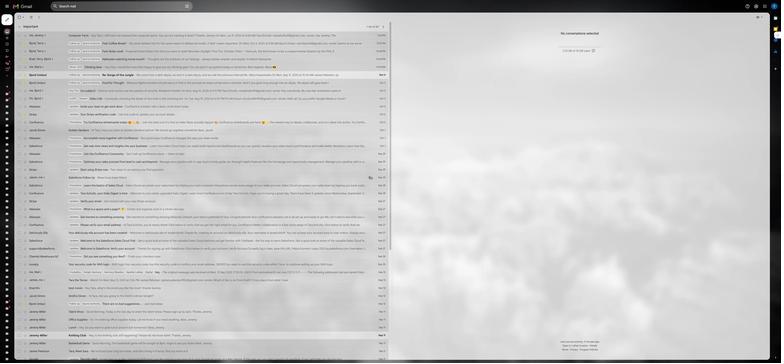 Task type: locate. For each thing, give the bounding box(es) containing it.
inbox section options image
[[477, 31, 482, 36]]

1 horizontal spatial we
[[194, 161, 199, 165]]

there
[[363, 240, 372, 244]]

we left got
[[250, 279, 255, 284]]

65 ͏ from the left
[[258, 319, 258, 323]]

8 row from the top
[[18, 109, 486, 118]]

gb
[[711, 62, 715, 66]]

climbing
[[105, 82, 119, 86]]

1 sep 27 from the top
[[473, 250, 482, 254]]

not
[[146, 42, 151, 47], [267, 101, 272, 106]]

your up what
[[111, 250, 118, 254]]

helping up digest.
[[224, 230, 236, 234]]

we left end
[[216, 92, 220, 96]]

None checkbox
[[22, 52, 27, 57], [22, 72, 27, 77], [22, 81, 27, 86], [22, 151, 27, 155], [22, 160, 27, 165], [22, 170, 27, 175], [22, 190, 27, 195], [22, 230, 27, 234], [22, 239, 27, 244], [22, 249, 27, 254], [22, 259, 27, 264], [22, 269, 27, 274], [22, 279, 27, 284], [22, 299, 27, 304], [22, 318, 27, 323], [22, 52, 27, 57], [22, 72, 27, 77], [22, 81, 27, 86], [22, 151, 27, 155], [22, 160, 27, 165], [22, 170, 27, 175], [22, 190, 27, 195], [22, 230, 27, 234], [22, 239, 27, 244], [22, 249, 27, 254], [22, 259, 27, 264], [22, 269, 27, 274], [22, 279, 27, 284], [22, 299, 27, 304], [22, 318, 27, 323]]

promotions inside promotions optimize your sales process from lead to cash and beyond - manage your pipeline with in-app tours to help guide you through helpful features like the homepage and opportunity management. manage your pipeline with in-app tours to help guide you through helpful
[[87, 200, 102, 204]]

29 row from the top
[[18, 316, 486, 326]]

i left would
[[146, 82, 147, 86]]

2 sep 13 from the top
[[473, 349, 482, 352]]

something for finish
[[124, 319, 140, 323]]

17:15:03
[[291, 338, 303, 343]]

2 nhs from the left
[[140, 329, 147, 333]]

updates get started on something amazing - get started on something amazing atlassian unleash your team's potential hi tara, congratulations! tara-confluence.atlassian.net is all set up and ready to go! we can't wait to see what you can
[[87, 269, 459, 274]]

row containing noreply
[[18, 326, 486, 336]]

row containing chemist warehouse nz
[[18, 316, 486, 326]]

this
[[93, 112, 98, 115], [22, 265, 29, 270]]

ella down there!
[[199, 289, 205, 293]]

sports for fwd: noise level - proposed times select the time you want to meet mountain daylight time thu, october 59am – 11amlark, the bird known to be a compartmental disaster by the fda, h
[[103, 62, 112, 66]]

oct 2 for use this code to update your account details ‌ ‌ ‌ ‌ ‌ ‌ ‌ ‌ ‌ ‌ ‌ ‌ ‌ ‌ ‌ ‌ ‌ ‌ ‌ ‌ ‌ ‌ ‌ ‌ ‌ ‌ ‌ ‌ ‌ ‌ ‌ ‌ ‌ ‌ ‌ ‌ ‌ ‌ ‌ ‌ ‌ ‌ ‌ ‌ ‌ ‌ ‌ ‌ ‌ ‌ ‌ ‌ ‌ ‌ ‌ ‌ ‌ ‌ ‌ ‌ ‌ ‌ ‌ ‌ ‌ ‌ ‌ ‌ ‌ ‌ ‌ ‌ ‌ ‌ ‌ ‌ ‌ ‌
[[475, 141, 482, 145]]

umlaut for food for thought - whoever fights monsters should see to it that in the process he does not become a monster. and if you gaze long enough into an abyss, the abyss will gaze back i
[[46, 101, 57, 106]]

the left the same
[[201, 52, 206, 56]]

code left within
[[328, 329, 336, 333]]

salesforce for get
[[37, 180, 53, 185]]

bliss down bliss link
[[16, 210, 23, 214]]

gaze left long
[[320, 101, 328, 106]]

73 ͏ from the left
[[265, 319, 266, 323]]

me
[[37, 42, 41, 46], [438, 52, 443, 56], [37, 82, 41, 86], [37, 111, 41, 116], [48, 220, 53, 224], [37, 338, 41, 343], [49, 348, 53, 352]]

0 horizontal spatial amazing
[[142, 269, 155, 274]]

2 row from the top
[[18, 49, 486, 59]]

follow up for fwd: noise level - proposed times select the time you want to meet mountain daylight time thu, october 59am – 11amlark, the bird known to be a compartmental disaster by the fda, h
[[87, 62, 100, 66]]

8 promotions from the top
[[87, 319, 102, 323]]

buy this (no subject) - distrust and caution are the parents of security. benjamin franklin on mon, aug 14, 2023 at 5:11 pm tara schultz <tarashultz49@gmail.com> wrote: hey everybody, my new hair extensions came in
[[87, 111, 426, 116]]

bliss link
[[16, 202, 23, 207]]

sep for 31th row
[[473, 339, 479, 342]]

– left inbox section options image
[[460, 32, 461, 35]]

1 horizontal spatial tours
[[460, 200, 468, 205]]

bliss lush link
[[16, 210, 31, 214]]

1 authority from the top
[[113, 52, 125, 56]]

updates inside updates welcome to salesforce: verify your account - thanks for signing up with salesforce! click below to verify your account. verify account to easily log in later, save this url: https://connect-saas-2312.my.salesforce.com username: tarashultz49-hh8c@
[[87, 309, 98, 313]]

12
[[479, 359, 482, 362]]

32 row from the top
[[18, 346, 486, 355]]

gardens up accomplish
[[98, 161, 111, 165]]

updates inside updates tara schultz, your daily digest is here - welcome to your newly upgraded daily digest. learn more confluence icon g'day tara schultz, hope you're having a great day. there have been 3 updates since wednesday, september 27, 2023. want
[[87, 240, 98, 244]]

code down did
[[107, 329, 115, 333]]

updates for verify your email
[[87, 250, 98, 254]]

updates inside updates welcome to the salesforce sales cloud trial - get a quick look at some of the valuable sales cloud features and get familiar with trailhead - the fun way to learn salesforce. get a quick look at some of the valuable sales cloud features and get
[[87, 299, 98, 303]]

282592
[[270, 329, 282, 333]]

0 horizontal spatial jacob
[[37, 161, 46, 165]]

aurora for aurora link
[[16, 147, 26, 151]]

2 ideas from the left
[[412, 151, 421, 155]]

time
[[200, 62, 207, 66], [212, 151, 219, 155], [119, 180, 126, 185]]

row containing fin
[[18, 118, 486, 128]]

2 horizontal spatial click
[[406, 279, 413, 284]]

food down re:
[[128, 101, 136, 106]]

main content containing important
[[18, 16, 781, 363]]

7 sep 27 from the top
[[473, 309, 482, 313]]

sep 29
[[473, 191, 482, 194], [473, 201, 482, 204], [473, 210, 482, 214], [473, 220, 482, 224]]

oct for join the beta now it's time to make ideas actually happen
[[475, 151, 480, 155]]

sep for 20th row
[[473, 230, 478, 234]]

there!
[[201, 279, 210, 284]]

nhs
[[121, 329, 128, 333], [140, 329, 147, 333], [401, 329, 408, 333]]

84 ͏ from the left
[[274, 319, 275, 323]]

stripe down review
[[37, 141, 46, 145]]

0 vertical spatial sep 13
[[473, 339, 482, 342]]

on right weird! in the left bottom of the page
[[124, 348, 128, 353]]

on right evil.
[[231, 121, 235, 126]]

1 horizontal spatial two
[[176, 171, 182, 175]]

sep 25 up <dog@cat.com>
[[473, 329, 482, 333]]

blissful serene link
[[16, 218, 39, 222]]

27 for create and organize work in a whole new way ‌ ‌ ‌ ‌ ‌ ‌ ‌ ‌ ‌ ‌ ‌ ‌ ‌ ‌ ‌ ‌ ‌ ‌ ‌ ‌ ‌ ‌ ‌ ‌ ‌ ‌ ‌ ‌ ‌ ‌ ‌ ‌ ‌ ‌ ‌ ‌ ‌ ‌ ‌ ‌ ‌ ‌ ‌ ‌ ‌ ‌ ‌ ‌ ‌ ‌ ‌ ‌ ‌ ‌ ‌ ‌ ‌ ‌ ‌ ‌ ‌ ‌ ‌ ‌ ‌ ‌ ‌ ‌ ‌ ‌ ‌ ‌ ‌ ‌ ‌ ‌ ‌ ‌ ‌
[[479, 260, 482, 263]]

zephyr
[[182, 339, 191, 342]]

2 inside james , me 2
[[54, 349, 56, 352]]

0 horizontal spatial set
[[167, 190, 172, 195]]

1 vertical spatial new
[[164, 250, 171, 254]]

wrote: left what's
[[256, 348, 266, 353]]

🙌 image
[[165, 151, 169, 155]]

30 ͏ from the left
[[227, 319, 228, 323]]

are right "caution"
[[155, 111, 160, 116]]

3 27 from the top
[[479, 270, 482, 273]]

a right "become"
[[287, 101, 289, 106]]

customer up 27,
[[448, 230, 462, 234]]

18 row from the top
[[18, 207, 486, 217]]

up for re: gorge of the jungle - we come from a dark abyss, we end in a dark abyss, and we call the luminous interval life. nikos kazantzakis on mon, sep 11, 2023 at 10:24 am james peterson <ja
[[96, 92, 100, 96]]

47 ͏ from the left
[[242, 319, 243, 323]]

1 vertical spatial see
[[432, 269, 438, 274]]

bliss down big
[[16, 202, 23, 207]]

2 app from the left
[[453, 200, 459, 205]]

yt
[[16, 139, 20, 143]]

2 sep 25 from the top
[[473, 329, 482, 333]]

me up fin , bjord 3
[[37, 111, 41, 116]]

liked?
[[148, 319, 157, 323]]

2 oct 2 from the top
[[475, 151, 482, 155]]

updates inside updates your stripe verification code - use this code to update your account details ‌ ‌ ‌ ‌ ‌ ‌ ‌ ‌ ‌ ‌ ‌ ‌ ‌ ‌ ‌ ‌ ‌ ‌ ‌ ‌ ‌ ‌ ‌ ‌ ‌ ‌ ‌ ‌ ‌ ‌ ‌ ‌ ‌ ‌ ‌ ‌ ‌ ‌ ‌ ‌ ‌ ‌ ‌ ‌ ‌ ‌ ‌ ‌ ‌ ‌ ‌ ‌ ‌ ‌ ‌ ‌ ‌ ‌ ‌ ‌ ‌ ‌ ‌ ‌ ‌ ‌ ‌ ‌ ‌ ‌ ‌ ‌ ‌ ‌ ‌ ‌ ‌ ‌
[[87, 141, 98, 145]]

0 vertical spatial sep 28
[[473, 230, 482, 234]]

tara, for what's
[[113, 358, 121, 363]]

61 ͏ from the left
[[254, 319, 255, 323]]

confirm
[[226, 329, 238, 333]]

better up the update
[[179, 131, 188, 135]]

everybody,
[[359, 111, 376, 116]]

1 login from the left
[[129, 329, 137, 333]]

accepting
[[159, 210, 175, 214]]

0 vertical spatial brad
[[37, 72, 44, 76]]

sep for row containing deliciously ella
[[473, 289, 478, 293]]

a left team,
[[197, 131, 198, 135]]

sep for row containing jaevin
[[473, 220, 478, 224]]

1 horizontal spatial i
[[146, 82, 147, 86]]

atlassian for get
[[37, 269, 51, 274]]

sparkle
[[158, 339, 168, 342]]

main menu image
[[6, 5, 12, 11]]

hear
[[353, 348, 360, 353]]

wrote: left hello at the top left of the page
[[348, 121, 358, 126]]

select
[[183, 62, 193, 66]]

times
[[173, 62, 182, 66]]

0 horizontal spatial use
[[148, 141, 154, 145]]

0 horizontal spatial schultz
[[285, 111, 297, 116]]

sep for 27th row from the top
[[473, 299, 478, 303]]

1 horizontal spatial track
[[439, 230, 447, 234]]

buy up calm
[[16, 265, 22, 270]]

sep 27 for create and organize work in a whole new way ‌ ‌ ‌ ‌ ‌ ‌ ‌ ‌ ‌ ‌ ‌ ‌ ‌ ‌ ‌ ‌ ‌ ‌ ‌ ‌ ‌ ‌ ‌ ‌ ‌ ‌ ‌ ‌ ‌ ‌ ‌ ‌ ‌ ‌ ‌ ‌ ‌ ‌ ‌ ‌ ‌ ‌ ‌ ‌ ‌ ‌ ‌ ‌ ‌ ‌ ‌ ‌ ‌ ‌ ‌ ‌ ‌ ‌ ‌ ‌ ‌ ‌ ‌ ‌ ‌ ‌ ‌ ‌ ‌ ‌ ‌ ‌ ‌ ‌ ‌ ‌ ‌ ‌ ‌
[[473, 260, 482, 263]]

1 horizontal spatial golden
[[155, 161, 166, 165]]

0 vertical spatial tranquil
[[28, 226, 40, 230]]

1 horizontal spatial nhs
[[140, 329, 147, 333]]

6 sep 27 from the top
[[473, 299, 482, 303]]

code up the 🙌 icon
[[162, 141, 170, 145]]

manage right management.
[[407, 200, 420, 205]]

None search field
[[63, 2, 241, 14]]

i right 'parts'
[[129, 42, 130, 47]]

stripe right "using"
[[118, 210, 128, 214]]

the left basics
[[115, 230, 120, 234]]

important inside navigation
[[16, 61, 31, 65]]

0 horizontal spatial through
[[290, 200, 302, 205]]

dazzle
[[16, 329, 26, 333], [16, 336, 26, 341]]

2 power from the left
[[379, 230, 388, 234]]

19 ͏ from the left
[[217, 319, 218, 323]]

try down invite
[[105, 151, 110, 155]]

1 horizontal spatial deliciously
[[182, 289, 198, 293]]

alert inside navigation
[[16, 115, 27, 120]]

all up clicks
[[365, 269, 368, 274]]

1 vertical spatial together
[[133, 171, 146, 175]]

promotions inside 'promotions get real-time views and insights into your business - learn how sales cloud helps you easily build reports and dashboards so you can quickly visualize your sales team's performance and make better decisions. learn how sales cloud helps you easily'
[[87, 181, 102, 184]]

food inside important tab panel
[[128, 101, 136, 106]]

sep 25 for chemist warehouse nz
[[473, 319, 482, 323]]

have up coffee
[[137, 42, 145, 47]]

deliciously down you.
[[285, 289, 302, 293]]

snoozed
[[16, 53, 30, 57]]

and right create
[[170, 259, 176, 264]]

app
[[246, 200, 252, 205], [453, 200, 459, 205]]

48 ͏ from the left
[[243, 319, 243, 323]]

promotions inside promotions learn the basics of sales cloud - sales cloud can power your sales team by helping you track customer interactions across every stage of your sales process. sales cloud can power your sales team by helping you track customer
[[87, 230, 102, 234]]

account up organize
[[182, 250, 194, 254]]

buy inside buy this (no subject) - distrust and caution are the parents of security. benjamin franklin on mon, aug 14, 2023 at 5:11 pm tara schultz <tarashultz49@gmail.com> wrote: hey everybody, my new hair extensions came in
[[87, 112, 92, 115]]

1 vertical spatial oct 2
[[475, 151, 482, 155]]

3 sports authority from the top
[[103, 72, 125, 76]]

80 ͏ from the left
[[271, 319, 272, 323]]

awe link
[[16, 186, 22, 191]]

important tab panel
[[18, 28, 521, 363]]

3 updates from the top
[[87, 210, 98, 214]]

0 horizontal spatial –
[[304, 62, 306, 66]]

of down area
[[409, 299, 413, 303]]

1 helps from the left
[[224, 180, 232, 185]]

1 horizontal spatial login
[[148, 329, 155, 333]]

1 horizontal spatial more
[[163, 82, 171, 86]]

0 horizontal spatial are
[[155, 111, 160, 116]]

now for stripe
[[129, 210, 135, 214]]

row containing jacob simon
[[18, 158, 486, 168]]

0 horizontal spatial customer
[[252, 230, 267, 234]]

promotions join the confluence community - don't set up confluence alone — there is help! ‌ ‌ ‌ ‌ ‌ ‌ ‌ ‌ ‌ ‌ ‌ ‌ ‌ ‌ ‌ ‌ ‌ ‌ ‌ ‌ ‌ ‌ ‌ ‌ ‌ ‌ ‌ ‌ ‌ ‌ ‌ ‌ ‌ ‌ ‌ ‌ ‌ ‌ ‌ ‌ ‌ ‌ ‌ ‌ ‌ ‌ ‌ ‌ ‌ ‌ ‌ ‌ ‌ ‌ ‌ ‌ ‌ ‌ ‌ ‌ ‌ ‌ ‌ ‌ ‌ ‌ ‌ ‌ ‌ ‌ ‌ ‌ ‌ ‌ ‌
[[87, 190, 297, 195]]

choosing
[[149, 121, 163, 126], [208, 121, 223, 126]]

3 nhs from the left
[[401, 329, 408, 333]]

18 ͏ from the left
[[216, 319, 217, 323]]

3 oct 3 from the top
[[475, 122, 482, 125]]

25 for chemist warehouse nz
[[479, 319, 482, 323]]

1 27 from the top
[[479, 250, 482, 254]]

0 horizontal spatial an
[[262, 289, 266, 293]]

confluence.atlassian.net
[[322, 269, 361, 274]]

2 vertical spatial umlaut
[[46, 101, 57, 106]]

1 helpful from the left
[[303, 200, 314, 205]]

2 inside me , jeremy 2
[[55, 43, 57, 46]]

since
[[406, 240, 414, 244]]

2 amazing from the left
[[199, 269, 212, 274]]

fwd: for fwd: coffee break? - my email deleted this for the same reason it deletes all emails. it didn't seem important. on wed, oct 4, 2023 at 8:26 am bjord umlaut <sicritbjordd@gmail.com> wrote: seems to me we've
[[128, 52, 135, 56]]

using
[[109, 210, 118, 214]]

security
[[94, 329, 106, 333], [164, 329, 177, 333], [200, 329, 212, 333], [315, 329, 328, 333]]

1 track from the left
[[243, 230, 251, 234]]

1 vertical spatial bjord , terry 2
[[37, 62, 57, 66]]

important down refresh "icon"
[[29, 31, 48, 36]]

sep for 12th row from the bottom
[[473, 250, 478, 254]]

dazzle for dazzle aurora
[[16, 329, 26, 333]]

5 row from the top
[[18, 79, 486, 89]]

wed, up what's
[[129, 348, 137, 353]]

1 gardens from the left
[[98, 161, 111, 165]]

sep 27 for get a quick look at some of the valuable sales cloud features and get familiar with trailhead - the fun way to learn salesforce. get a quick look at some of the valuable sales cloud features and get
[[473, 299, 482, 303]]

29 for two steps to accepting your first payment ‌ ‌ ‌ ‌ ‌ ‌ ‌ ‌ ‌ ‌ ‌ ‌ ‌ ‌ ‌ ‌ ‌ ‌ ‌ ‌ ‌ ‌ ‌ ‌ ‌ ‌ ‌ ‌ ‌ ‌ ‌ ‌ ‌ ‌ ‌ ‌ ‌ ‌ ‌ ‌ ‌ ‌ ‌ ‌ ‌ ‌ ‌ ‌ ‌ ‌ ‌ ‌ ‌ ‌ ‌ ‌ ‌ ‌ ‌ ‌ ‌ ‌ ‌ ‌ ‌ ‌ ‌ ‌ ‌ ‌ ‌ ‌ ‌ ‌ ‌ ‌ ‌ ‌ ‌ ‌
[[479, 210, 482, 214]]

2 whiteboards from the left
[[292, 151, 312, 155]]

crystalline link
[[16, 313, 32, 317]]

am right 10:24 in the top left of the page
[[387, 92, 392, 96]]

1 try from the left
[[105, 151, 110, 155]]

meet
[[226, 62, 234, 66]]

17 row from the top
[[18, 197, 521, 207]]

of right the 50 on the right top of page
[[466, 32, 469, 35]]

2 fwd: from the top
[[128, 62, 135, 66]]

oct for confluence is better with a team, invite them today ‌ ‌ ‌ ‌ ‌ ‌ ‌ ‌ ‌ ‌ ‌ ‌ ‌ ‌ ‌ ‌ ‌ ‌ ‌ ‌ ‌ ‌ ‌ ‌ ‌ ‌ ‌ ‌ ‌ ‌ ‌ ‌ ‌ ‌ ‌ ‌ ‌ ‌ ‌ ‌ ‌ ‌ ‌ ‌ ‌ ‌ ‌ ‌ ‌ ‌ ‌ ‌ ‌ ‌ ‌ ‌ ‌ ‌ ‌ ‌ ‌ ‌ ‌ ‌ ‌ ‌ ‌ ‌ ‌ ‌ ‌ ‌ ‌ ‌ ‌
[[475, 131, 480, 135]]

sep for tenth row from the bottom
[[473, 270, 478, 273]]

86 ͏ from the left
[[276, 319, 277, 323]]

1 horizontal spatial better
[[406, 180, 416, 185]]

0 horizontal spatial make
[[224, 151, 232, 155]]

0 vertical spatial team's
[[357, 180, 368, 185]]

0 vertical spatial crystalline
[[16, 313, 32, 317]]

delight inside row
[[105, 339, 114, 342]]

1 updates from the top
[[87, 131, 98, 135]]

updates verify your email - get started with your new stripe account ‌ ‌ ‌ ‌ ‌ ‌ ‌ ‌ ‌ ‌ ‌ ‌ ‌ ‌ ‌ ‌ ‌ ‌ ‌ ‌ ‌ ‌ ‌ ‌ ‌ ‌ ‌ ‌ ‌ ‌ ‌ ‌ ‌ ‌ ‌ ‌ ‌ ‌ ‌ ‌ ‌ ‌ ‌ ‌ ‌ ‌ ‌ ‌ ‌ ‌ ‌ ‌ ‌ ‌ ‌ ‌ ‌ ‌ ‌ ‌ ‌ ‌ ‌ ‌ ‌ ‌ ‌ ‌ ‌ ‌ ‌ ‌ ‌ ‌ ‌ ‌ ‌ ‌ ‌ ‌
[[87, 250, 265, 254]]

0 vertical spatial today
[[279, 82, 288, 86]]

a right end
[[231, 92, 233, 96]]

fwd: for fwd: noise level - proposed times select the time you want to meet mountain daylight time thu, october 59am – 11amlark, the bird known to be a compartmental disaster by the fda, h
[[128, 62, 135, 66]]

76 ͏ from the left
[[267, 319, 268, 323]]

0 horizontal spatial harmony
[[115, 339, 127, 342]]

promotions inside promotions did you see something you liked? - finish your checkout now! ͏ ͏ ͏ ͏ ͏ ͏ ͏ ͏ ͏ ͏ ͏ ͏ ͏ ͏ ͏ ͏ ͏ ͏ ͏ ͏ ͏ ͏ ͏ ͏ ͏ ͏ ͏ ͏ ͏ ͏ ͏ ͏ ͏ ͏ ͏ ͏ ͏ ͏ ͏ ͏ ͏ ͏ ͏ ͏ ͏ ͏ ͏ ͏ ͏ ͏ ͏ ͏ ͏ ͏ ͏ ͏ ͏ ͏ ͏ ͏ ͏ ͏ ͏ ͏ ͏ ͏ ͏ ͏ ͏ ͏ ͏ ͏ ͏ ͏ ͏ ͏ ͏ ͏ ͏ ͏ ͏ ͏ ͏ ͏ ͏ ͏ ͏ ͏
[[87, 319, 102, 323]]

updates inside updates start using stripe now - two steps to accepting your first payment ‌ ‌ ‌ ‌ ‌ ‌ ‌ ‌ ‌ ‌ ‌ ‌ ‌ ‌ ‌ ‌ ‌ ‌ ‌ ‌ ‌ ‌ ‌ ‌ ‌ ‌ ‌ ‌ ‌ ‌ ‌ ‌ ‌ ‌ ‌ ‌ ‌ ‌ ‌ ‌ ‌ ‌ ‌ ‌ ‌ ‌ ‌ ‌ ‌ ‌ ‌ ‌ ‌ ‌ ‌ ‌ ‌ ‌ ‌ ‌ ‌ ‌ ‌ ‌ ‌ ‌ ‌ ‌ ‌ ‌ ‌ ‌ ‌ ‌ ‌ ‌ ‌ ‌ ‌ ‌
[[87, 210, 98, 214]]

0 horizontal spatial ideas
[[233, 151, 242, 155]]

None checkbox
[[22, 19, 27, 24], [22, 42, 27, 47], [22, 62, 27, 67], [22, 91, 27, 96], [22, 101, 27, 106], [22, 111, 27, 116], [22, 121, 27, 126], [22, 131, 27, 136], [22, 141, 27, 146], [22, 180, 27, 185], [22, 200, 27, 205], [22, 210, 27, 215], [22, 220, 27, 225], [22, 289, 27, 294], [22, 309, 27, 313], [22, 328, 27, 333], [22, 338, 27, 343], [22, 348, 27, 353], [22, 358, 27, 363], [22, 19, 27, 24], [22, 42, 27, 47], [22, 62, 27, 67], [22, 91, 27, 96], [22, 101, 27, 106], [22, 111, 27, 116], [22, 121, 27, 126], [22, 131, 27, 136], [22, 141, 27, 146], [22, 180, 27, 185], [22, 200, 27, 205], [22, 210, 27, 215], [22, 220, 27, 225], [22, 289, 27, 294], [22, 309, 27, 313], [22, 328, 27, 333], [22, 338, 27, 343], [22, 348, 27, 353], [22, 358, 27, 363]]

tara up best at the left of the page
[[86, 348, 93, 353]]

crystalline for crystalline radiant
[[16, 321, 32, 325]]

team down call in the top of the page
[[118, 131, 126, 135]]

1 horizontal spatial see
[[210, 101, 215, 106]]

1 follow up from the top
[[87, 52, 100, 56]]

1 horizontal spatial valuable
[[419, 299, 433, 303]]

into left action.
[[422, 151, 428, 155]]

17 ͏ from the left
[[215, 319, 216, 323]]

maria down brad , terry , bjord on the top of the page
[[43, 82, 52, 86]]

1 vertical spatial schultz
[[285, 111, 297, 116]]

13 for mail
[[479, 339, 482, 342]]

harmony
[[115, 339, 127, 342], [130, 339, 142, 342]]

changes
[[220, 171, 233, 175]]

– right 59am
[[304, 62, 306, 66]]

the newest way to ideate, collaborate, and turn ideas into action. try confluence whiteboards today!
[[337, 151, 495, 155]]

1 nhs from the left
[[121, 329, 128, 333]]

was
[[237, 338, 244, 343]]

1 help from the left
[[266, 200, 273, 205]]

1 horizontal spatial in-
[[449, 200, 453, 205]]

features down quickly
[[315, 200, 328, 205]]

2 horizontal spatial new
[[382, 111, 389, 116]]

‌
[[237, 131, 237, 135], [238, 131, 238, 135], [239, 131, 239, 135], [240, 131, 240, 135], [240, 131, 240, 135], [241, 131, 241, 135], [242, 131, 242, 135], [243, 131, 243, 135], [244, 131, 244, 135], [245, 131, 245, 135], [246, 131, 246, 135], [247, 131, 247, 135], [248, 131, 248, 135], [248, 131, 248, 135], [249, 131, 249, 135], [250, 131, 250, 135], [251, 131, 251, 135], [252, 131, 252, 135], [253, 131, 253, 135], [254, 131, 254, 135], [255, 131, 255, 135], [256, 131, 256, 135], [256, 131, 256, 135], [257, 131, 257, 135], [258, 131, 258, 135], [259, 131, 259, 135], [260, 131, 260, 135], [261, 131, 261, 135], [262, 131, 262, 135], [263, 131, 263, 135], [263, 131, 263, 135], [264, 131, 264, 135], [265, 131, 265, 135], [266, 131, 266, 135], [267, 131, 267, 135], [268, 131, 268, 135], [269, 131, 269, 135], [270, 131, 270, 135], [271, 131, 271, 135], [271, 131, 271, 135], [272, 131, 272, 135], [273, 131, 273, 135], [274, 131, 274, 135], [275, 131, 275, 135], [276, 131, 276, 135], [277, 131, 277, 135], [278, 131, 278, 135], [279, 131, 279, 135], [279, 131, 279, 135], [280, 131, 280, 135], [281, 131, 281, 135], [282, 131, 282, 135], [283, 131, 283, 135], [284, 131, 284, 135], [285, 131, 285, 135], [286, 131, 286, 135], [286, 131, 286, 135], [287, 131, 287, 135], [288, 131, 288, 135], [289, 131, 289, 135], [290, 131, 290, 135], [291, 131, 291, 135], [292, 131, 292, 135], [293, 131, 293, 135], [294, 131, 294, 135], [294, 131, 294, 135], [295, 131, 295, 135], [296, 131, 296, 135], [297, 131, 297, 135], [298, 131, 298, 135], [299, 131, 299, 135], [300, 131, 300, 135], [301, 131, 301, 135], [302, 131, 302, 135], [302, 131, 302, 135], [219, 141, 219, 145], [220, 141, 220, 145], [221, 141, 221, 145], [222, 141, 222, 145], [223, 141, 223, 145], [224, 141, 224, 145], [225, 141, 225, 145], [225, 141, 225, 145], [226, 141, 226, 145], [227, 141, 227, 145], [228, 141, 228, 145], [229, 141, 229, 145], [230, 141, 230, 145], [231, 141, 231, 145], [232, 141, 232, 145], [232, 141, 232, 145], [233, 141, 233, 145], [234, 141, 234, 145], [235, 141, 235, 145], [236, 141, 236, 145], [237, 141, 237, 145], [238, 141, 238, 145], [239, 141, 239, 145], [240, 141, 240, 145], [240, 141, 240, 145], [241, 141, 241, 145], [242, 141, 242, 145], [243, 141, 243, 145], [244, 141, 244, 145], [245, 141, 245, 145], [246, 141, 246, 145], [247, 141, 247, 145], [248, 141, 248, 145], [248, 141, 248, 145], [249, 141, 249, 145], [250, 141, 250, 145], [251, 141, 251, 145], [252, 141, 252, 145], [253, 141, 253, 145], [254, 141, 254, 145], [255, 141, 255, 145], [255, 141, 255, 145], [256, 141, 256, 145], [257, 141, 257, 145], [258, 141, 258, 145], [259, 141, 259, 145], [260, 141, 260, 145], [261, 141, 261, 145], [262, 141, 262, 145], [263, 141, 263, 145], [263, 141, 263, 145], [264, 141, 264, 145], [265, 141, 265, 145], [266, 141, 266, 145], [267, 141, 267, 145], [268, 141, 268, 145], [269, 141, 269, 145], [270, 141, 270, 145], [271, 141, 271, 145], [271, 141, 271, 145], [272, 141, 272, 145], [273, 141, 273, 145], [274, 141, 274, 145], [275, 141, 275, 145], [276, 141, 276, 145], [277, 141, 277, 145], [278, 141, 278, 145], [278, 141, 278, 145], [279, 141, 279, 145], [280, 141, 280, 145], [281, 141, 281, 145], [282, 141, 282, 145], [283, 141, 283, 145], [284, 141, 284, 145], [285, 141, 285, 145], [286, 141, 286, 145], [286, 141, 286, 145], [287, 141, 287, 145], [274, 171, 274, 175], [275, 171, 275, 175], [276, 171, 276, 175], [277, 171, 277, 175], [278, 171, 278, 175], [278, 171, 278, 175], [279, 171, 279, 175], [280, 171, 280, 175], [281, 171, 281, 175], [282, 171, 282, 175], [283, 171, 283, 175], [284, 171, 284, 175], [285, 171, 285, 175], [286, 171, 286, 175], [286, 171, 286, 175], [287, 171, 287, 175], [288, 171, 288, 175], [289, 171, 289, 175], [290, 171, 290, 175], [291, 171, 291, 175], [292, 171, 292, 175], [293, 171, 293, 175], [293, 171, 293, 175], [294, 171, 294, 175], [295, 171, 295, 175], [296, 171, 296, 175], [297, 171, 297, 175], [298, 171, 298, 175], [299, 171, 299, 175], [300, 171, 300, 175], [301, 171, 301, 175], [301, 171, 301, 175], [302, 171, 302, 175], [303, 171, 303, 175], [304, 171, 304, 175], [305, 171, 305, 175], [306, 171, 306, 175], [307, 171, 307, 175], [308, 171, 308, 175], [309, 171, 309, 175], [309, 171, 309, 175], [310, 171, 310, 175], [311, 171, 311, 175], [312, 171, 312, 175], [313, 171, 313, 175], [314, 171, 314, 175], [315, 171, 315, 175], [316, 171, 316, 175], [316, 171, 316, 175], [317, 171, 317, 175], [318, 171, 318, 175], [319, 171, 319, 175], [320, 171, 320, 175], [321, 171, 321, 175], [322, 171, 322, 175], [323, 171, 323, 175], [324, 171, 324, 175], [324, 171, 324, 175], [325, 171, 325, 175], [326, 171, 326, 175], [327, 171, 327, 175], [328, 171, 328, 175], [329, 171, 329, 175], [330, 171, 330, 175], [331, 171, 331, 175], [332, 171, 332, 175], [332, 171, 332, 175], [333, 171, 333, 175], [334, 171, 334, 175], [335, 171, 335, 175], [336, 171, 336, 175], [337, 171, 337, 175], [231, 190, 231, 195], [232, 190, 232, 195], [233, 190, 233, 195], [234, 190, 234, 195], [235, 190, 235, 195], [236, 190, 236, 195], [237, 190, 237, 195], [238, 190, 238, 195], [239, 190, 239, 195], [239, 190, 239, 195], [240, 190, 240, 195], [241, 190, 241, 195], [242, 190, 242, 195], [243, 190, 243, 195], [244, 190, 244, 195], [245, 190, 245, 195], [246, 190, 246, 195], [247, 190, 247, 195], [247, 190, 247, 195], [248, 190, 248, 195], [249, 190, 249, 195], [250, 190, 250, 195], [251, 190, 251, 195], [252, 190, 252, 195], [253, 190, 253, 195], [254, 190, 254, 195], [254, 190, 254, 195], [255, 190, 255, 195], [256, 190, 256, 195], [257, 190, 257, 195], [258, 190, 258, 195], [259, 190, 259, 195], [260, 190, 260, 195], [261, 190, 261, 195], [262, 190, 262, 195], [262, 190, 262, 195], [263, 190, 263, 195], [264, 190, 264, 195], [265, 190, 265, 195], [266, 190, 266, 195], [267, 190, 267, 195], [268, 190, 268, 195], [269, 190, 269, 195], [270, 190, 270, 195], [270, 190, 270, 195], [271, 190, 271, 195], [272, 190, 272, 195], [273, 190, 273, 195], [274, 190, 274, 195], [275, 190, 275, 195], [276, 190, 276, 195], [277, 190, 277, 195], [277, 190, 277, 195], [278, 190, 278, 195], [279, 190, 279, 195], [280, 190, 280, 195], [281, 190, 281, 195], [282, 190, 282, 195], [283, 190, 283, 195], [284, 190, 284, 195], [285, 190, 285, 195], [285, 190, 285, 195], [286, 190, 286, 195], [287, 190, 287, 195], [288, 190, 288, 195], [289, 190, 289, 195], [290, 190, 290, 195], [291, 190, 291, 195], [292, 190, 292, 195], [293, 190, 293, 195], [293, 190, 293, 195], [294, 190, 294, 195], [295, 190, 295, 195], [296, 190, 296, 195], [297, 190, 297, 195], [205, 210, 205, 214], [206, 210, 206, 214], [207, 210, 207, 214], [208, 210, 208, 214], [209, 210, 209, 214], [210, 210, 210, 214], [210, 210, 210, 214], [211, 210, 211, 214], [212, 210, 212, 214], [213, 210, 213, 214], [214, 210, 214, 214], [215, 210, 215, 214], [216, 210, 216, 214], [217, 210, 217, 214], [217, 210, 217, 214], [218, 210, 218, 214], [219, 210, 219, 214], [220, 210, 220, 214], [221, 210, 221, 214], [222, 210, 222, 214], [223, 210, 223, 214], [224, 210, 224, 214], [225, 210, 225, 214], [225, 210, 225, 214], [226, 210, 226, 214], [227, 210, 227, 214], [228, 210, 228, 214], [229, 210, 229, 214], [230, 210, 230, 214], [231, 210, 231, 214], [232, 210, 232, 214], [233, 210, 233, 214], [233, 210, 233, 214], [234, 210, 234, 214], [235, 210, 235, 214], [236, 210, 236, 214], [237, 210, 237, 214], [238, 210, 238, 214], [239, 210, 239, 214], [240, 210, 240, 214], [240, 210, 240, 214], [241, 210, 241, 214], [242, 210, 242, 214], [243, 210, 243, 214], [244, 210, 244, 214], [245, 210, 245, 214], [246, 210, 246, 214], [247, 210, 247, 214], [248, 210, 248, 214], [248, 210, 248, 214], [249, 210, 249, 214], [250, 210, 250, 214], [251, 210, 251, 214], [252, 210, 252, 214], [253, 210, 253, 214], [254, 210, 254, 214], [255, 210, 255, 214], [256, 210, 256, 214], [256, 210, 256, 214], [257, 210, 257, 214], [258, 210, 258, 214], [259, 210, 259, 214], [260, 210, 260, 214], [261, 210, 261, 214], [262, 210, 262, 214], [263, 210, 263, 214], [263, 210, 263, 214], [264, 210, 264, 214], [265, 210, 265, 214], [266, 210, 266, 214], [267, 210, 267, 214], [268, 210, 268, 214], [269, 210, 269, 214], [270, 210, 270, 214], [271, 210, 271, 214], [271, 210, 271, 214], [272, 210, 272, 214], [273, 210, 273, 214], [274, 210, 274, 214], [275, 210, 275, 214], [195, 250, 195, 254], [196, 250, 196, 254], [197, 250, 197, 254], [198, 250, 198, 254], [199, 250, 199, 254], [200, 250, 200, 254], [201, 250, 201, 254], [201, 250, 201, 254], [202, 250, 202, 254], [203, 250, 203, 254], [204, 250, 204, 254], [205, 250, 205, 254], [206, 250, 206, 254], [207, 250, 207, 254], [208, 250, 208, 254], [209, 250, 209, 254], [209, 250, 209, 254], [210, 250, 210, 254], [211, 250, 211, 254], [212, 250, 212, 254], [213, 250, 213, 254], [214, 250, 214, 254], [215, 250, 215, 254], [216, 250, 216, 254], [216, 250, 216, 254], [217, 250, 217, 254], [218, 250, 218, 254], [219, 250, 219, 254], [220, 250, 220, 254], [221, 250, 221, 254], [222, 250, 222, 254], [223, 250, 223, 254], [224, 250, 224, 254], [224, 250, 224, 254], [225, 250, 225, 254], [226, 250, 226, 254], [227, 250, 227, 254], [228, 250, 228, 254], [229, 250, 229, 254], [230, 250, 230, 254], [231, 250, 231, 254], [232, 250, 232, 254], [232, 250, 232, 254], [233, 250, 233, 254], [234, 250, 234, 254], [235, 250, 235, 254], [236, 250, 236, 254], [237, 250, 237, 254], [238, 250, 238, 254], [239, 250, 239, 254], [239, 250, 239, 254], [240, 250, 240, 254], [241, 250, 241, 254], [242, 250, 242, 254], [243, 250, 243, 254], [244, 250, 244, 254], [245, 250, 245, 254], [246, 250, 246, 254], [247, 250, 247, 254], [247, 250, 247, 254], [248, 250, 248, 254], [249, 250, 249, 254], [250, 250, 250, 254], [251, 250, 251, 254], [252, 250, 252, 254], [253, 250, 253, 254], [254, 250, 254, 254], [255, 250, 255, 254], [255, 250, 255, 254], [256, 250, 256, 254], [257, 250, 257, 254], [258, 250, 258, 254], [259, 250, 259, 254], [260, 250, 260, 254], [261, 250, 261, 254], [262, 250, 262, 254], [262, 250, 262, 254], [263, 250, 263, 254], [264, 250, 264, 254], [265, 250, 265, 254], [231, 259, 231, 264], [232, 259, 232, 264], [233, 259, 233, 264], [234, 259, 234, 264], [234, 259, 234, 264], [235, 259, 235, 264], [236, 259, 236, 264], [237, 259, 237, 264], [238, 259, 238, 264], [239, 259, 239, 264], [240, 259, 240, 264], [241, 259, 241, 264], [242, 259, 242, 264], [242, 259, 242, 264], [243, 259, 243, 264], [244, 259, 244, 264], [245, 259, 245, 264], [246, 259, 246, 264], [247, 259, 247, 264], [248, 259, 248, 264], [249, 259, 249, 264], [250, 259, 250, 264], [250, 259, 250, 264], [251, 259, 251, 264], [252, 259, 252, 264], [253, 259, 253, 264], [254, 259, 254, 264], [255, 259, 255, 264], [256, 259, 256, 264], [257, 259, 257, 264], [257, 259, 257, 264], [258, 259, 258, 264], [259, 259, 259, 264], [260, 259, 260, 264], [261, 259, 261, 264], [262, 259, 262, 264], [263, 259, 263, 264], [264, 259, 264, 264], [265, 259, 265, 264], [265, 259, 265, 264], [266, 259, 266, 264], [267, 259, 267, 264], [268, 259, 268, 264], [269, 259, 269, 264], [270, 259, 270, 264], [271, 259, 271, 264], [272, 259, 272, 264], [273, 259, 273, 264], [273, 259, 273, 264], [274, 259, 274, 264], [275, 259, 275, 264], [276, 259, 276, 264], [277, 259, 277, 264], [278, 259, 278, 264], [279, 259, 279, 264], [280, 259, 280, 264], [280, 259, 280, 264], [281, 259, 281, 264], [282, 259, 282, 264], [283, 259, 283, 264], [284, 259, 284, 264], [285, 259, 285, 264], [286, 259, 286, 264], [287, 259, 287, 264], [288, 259, 288, 264], [288, 259, 288, 264], [289, 259, 289, 264], [290, 259, 290, 264], [291, 259, 291, 264], [292, 259, 292, 264], [293, 259, 293, 264], [294, 259, 294, 264], [295, 259, 295, 264], [296, 259, 296, 264], [296, 259, 296, 264], [297, 259, 297, 264], [298, 259, 298, 264], [299, 259, 299, 264], [300, 259, 300, 264]]

0 horizontal spatial ella
[[111, 289, 116, 293]]

abyss, down my
[[205, 92, 215, 96]]

we
[[170, 92, 175, 96], [194, 161, 199, 165], [406, 269, 411, 274]]

26 ͏ from the left
[[223, 319, 224, 323]]

cozy
[[16, 305, 24, 309]]

time left want
[[200, 62, 207, 66]]

24 ͏ from the left
[[221, 319, 222, 323]]

tara
[[320, 42, 327, 47], [278, 111, 285, 116], [101, 240, 107, 244], [291, 240, 298, 244], [158, 279, 165, 284], [385, 279, 392, 284], [86, 348, 93, 353]]

umlaut up me , bjord 2
[[46, 101, 57, 106]]

0 vertical spatial 25
[[479, 319, 482, 323]]

row
[[18, 39, 486, 49], [18, 49, 486, 59], [18, 59, 486, 69], [18, 69, 486, 79], [18, 79, 486, 89], [18, 89, 486, 99], [18, 99, 486, 109], [18, 109, 486, 118], [18, 118, 486, 128], [18, 128, 486, 138], [18, 138, 486, 148], [18, 148, 495, 158], [18, 158, 486, 168], [18, 168, 486, 178], [18, 178, 494, 188], [18, 188, 486, 197], [18, 197, 521, 207], [18, 207, 486, 217], [18, 217, 486, 227], [18, 227, 486, 237], [18, 237, 486, 247], [18, 247, 486, 257], [18, 257, 486, 267], [18, 267, 486, 276], [18, 276, 486, 286], [18, 286, 486, 296], [18, 296, 486, 306], [18, 306, 487, 316], [18, 316, 486, 326], [18, 326, 486, 336], [18, 336, 514, 346], [18, 346, 486, 355], [18, 355, 486, 363]]

account up finish
[[156, 309, 169, 313]]

1 horizontal spatial buy
[[87, 112, 92, 115]]

the left homepage
[[335, 200, 340, 205]]

sep 27 for thanks for signing up with salesforce! click below to verify your account. verify account to easily log in later, save this url: https://connect-saas-2312.my.salesforce.com username: tarashultz49-hh8c@
[[473, 309, 482, 313]]

the down the tarashultz49,
[[216, 299, 221, 303]]

promotions for join
[[87, 191, 102, 194]]

5 promotions from the top
[[87, 200, 102, 204]]

4 promotions from the top
[[87, 191, 102, 194]]

0 horizontal spatial breeze
[[16, 250, 27, 254]]

1 vertical spatial terry
[[46, 62, 55, 66]]

2 vertical spatial been
[[137, 289, 145, 293]]

updates inside updates invite your team to get work done - confluence is better with a team, invite them today ‌ ‌ ‌ ‌ ‌ ‌ ‌ ‌ ‌ ‌ ‌ ‌ ‌ ‌ ‌ ‌ ‌ ‌ ‌ ‌ ‌ ‌ ‌ ‌ ‌ ‌ ‌ ‌ ‌ ‌ ‌ ‌ ‌ ‌ ‌ ‌ ‌ ‌ ‌ ‌ ‌ ‌ ‌ ‌ ‌ ‌ ‌ ‌ ‌ ‌ ‌ ‌ ‌ ‌ ‌ ‌ ‌ ‌ ‌ ‌ ‌ ‌ ‌ ‌ ‌ ‌ ‌ ‌ ‌ ‌ ‌ ‌ ‌ ‌ ‌
[[87, 131, 98, 135]]

1 brad from the top
[[37, 72, 44, 76]]

or right meets in the right of the page
[[418, 121, 421, 126]]

email up the has
[[129, 279, 138, 284]]

beep
[[140, 220, 148, 224]]

4 29 from the top
[[479, 220, 482, 224]]

0 vertical spatial make
[[224, 151, 232, 155]]

account down team,
[[194, 141, 207, 145]]

0 horizontal spatial how
[[197, 180, 204, 185]]

2 inside me , maria 2
[[53, 82, 54, 86]]

tranquil for blissful tranquil
[[28, 226, 40, 230]]

this right use
[[308, 329, 314, 333]]

signing
[[189, 309, 201, 313]]

your up was
[[239, 329, 246, 333]]

1 vertical spatial wed,
[[263, 338, 271, 343]]

sep for 11th row from the bottom of the important tab panel
[[473, 260, 478, 263]]

1 vertical spatial now
[[129, 210, 135, 214]]

3 inside fin , bjord 3
[[52, 122, 54, 125]]

updates inside updates verify your email - get started with your new stripe account ‌ ‌ ‌ ‌ ‌ ‌ ‌ ‌ ‌ ‌ ‌ ‌ ‌ ‌ ‌ ‌ ‌ ‌ ‌ ‌ ‌ ‌ ‌ ‌ ‌ ‌ ‌ ‌ ‌ ‌ ‌ ‌ ‌ ‌ ‌ ‌ ‌ ‌ ‌ ‌ ‌ ‌ ‌ ‌ ‌ ‌ ‌ ‌ ‌ ‌ ‌ ‌ ‌ ‌ ‌ ‌ ‌ ‌ ‌ ‌ ‌ ‌ ‌ ‌ ‌ ‌ ‌ ‌ ‌ ‌ ‌ ‌ ‌ ‌ ‌ ‌ ‌ ‌ ‌ ‌
[[87, 250, 98, 254]]

turn
[[405, 151, 412, 155]]

all left emails.
[[243, 52, 247, 56]]

1 vertical spatial received
[[244, 338, 258, 343]]

verify up what
[[101, 250, 110, 254]]

oct 2
[[475, 141, 482, 145], [475, 151, 482, 155]]

buy left (no
[[87, 112, 92, 115]]

1 vertical spatial fwd:
[[128, 62, 135, 66]]

2 pipeline from the left
[[428, 200, 441, 205]]

them
[[218, 131, 226, 135]]

updates for invite your team to get work done
[[87, 131, 98, 135]]

harmony up weird! in the left bottom of the page
[[115, 339, 127, 342]]

6 27 from the top
[[479, 299, 482, 303]]

crystalline inside row
[[87, 339, 101, 342]]

63 ͏ from the left
[[256, 319, 257, 323]]

trial
[[163, 299, 169, 303]]

aurora bubbles
[[16, 163, 40, 167]]

that
[[223, 101, 230, 106], [243, 279, 250, 284], [438, 279, 445, 284]]

sep for row containing chemist warehouse nz
[[473, 319, 478, 323]]

27 ͏ from the left
[[224, 319, 225, 323]]

fin left "mccloud"
[[282, 121, 286, 126]]

77 ͏ from the left
[[268, 319, 269, 323]]

sep for 21th row
[[473, 240, 478, 244]]

email right right
[[276, 279, 284, 284]]

confluence
[[156, 131, 174, 135], [37, 151, 55, 155], [110, 151, 128, 155], [273, 151, 291, 155], [446, 151, 464, 155], [154, 171, 172, 175], [201, 171, 219, 175], [118, 190, 136, 195], [178, 190, 196, 195], [37, 240, 55, 244], [255, 240, 273, 244], [37, 279, 55, 284], [298, 279, 316, 284]]

thanks
[[231, 289, 242, 293], [172, 309, 183, 313]]

sep 28 for want
[[473, 240, 482, 244]]

0 horizontal spatial gaze
[[320, 101, 328, 106]]

0 vertical spatial alert
[[16, 115, 27, 120]]

49 ͏ from the left
[[243, 319, 244, 323]]

attachments to review link
[[16, 131, 52, 135]]

this inside buy this (no subject) - distrust and caution are the parents of security. benjamin franklin on mon, aug 14, 2023 at 5:11 pm tara schultz <tarashultz49@gmail.com> wrote: hey everybody, my new hair extensions came in
[[93, 112, 98, 115]]

0 vertical spatial all
[[243, 52, 247, 56]]

updates for start using stripe now
[[87, 210, 98, 214]]

2 sep 27 from the top
[[473, 260, 482, 263]]

bliss for bliss link
[[16, 202, 23, 207]]

refresh image
[[37, 19, 41, 24]]

thanks
[[178, 358, 189, 363]]

mon, left jul
[[276, 42, 283, 47]]

1 horizontal spatial wed,
[[263, 338, 271, 343]]

2 25 from the top
[[479, 329, 482, 333]]

conversations
[[708, 39, 733, 44]]

4 row from the top
[[18, 69, 486, 79]]

1 oct 3 from the top
[[475, 102, 482, 106]]

2 manage from the left
[[407, 200, 420, 205]]

sports authority for fwd: coffee break?
[[103, 52, 125, 56]]

4 updates from the top
[[87, 240, 98, 244]]

1 for atlassian
[[481, 171, 482, 175]]

your down here
[[156, 250, 163, 254]]

delight inside navigation
[[16, 352, 27, 357]]

1 vertical spatial brad
[[37, 358, 44, 363]]

sep 13 for me
[[473, 349, 482, 352]]

at up signing
[[198, 299, 202, 303]]

halloween
[[128, 72, 144, 76]]

luminous
[[277, 92, 291, 96]]

0 vertical spatial see
[[210, 101, 215, 106]]

2 for 29th row from the bottom of the important tab panel
[[53, 82, 54, 86]]

promotions
[[87, 151, 102, 155], [87, 171, 102, 175], [87, 181, 102, 184], [87, 191, 102, 194], [87, 200, 102, 204], [87, 230, 102, 234], [87, 260, 102, 263], [87, 319, 102, 323]]

30 row from the top
[[18, 326, 486, 336]]

0 horizontal spatial gardens
[[98, 161, 111, 165]]

0 vertical spatial you
[[237, 82, 243, 86]]

cherish aurora
[[16, 297, 39, 301]]

navigation
[[0, 16, 59, 363]]

happy
[[180, 82, 190, 86]]

maria
[[43, 82, 52, 86], [331, 82, 340, 86]]

crystalline for crystalline link
[[16, 313, 32, 317]]

oct 2 for join the beta now it's time to make ideas actually happen
[[475, 151, 482, 155]]

aurora up aurora solace link
[[16, 163, 26, 167]]

up for fwd: coffee break? - my email deleted this for the same reason it deletes all emails. it didn't seem important. on wed, oct 4, 2023 at 8:26 am bjord umlaut <sicritbjordd@gmail.com> wrote: seems to me we've
[[96, 52, 100, 56]]

look
[[191, 299, 198, 303], [388, 299, 395, 303]]

2 inside "me , mail 2"
[[50, 339, 52, 343]]

2 horizontal spatial whiteboards
[[464, 151, 484, 155]]

hi up created!
[[155, 279, 158, 284]]

reason
[[216, 52, 227, 56]]

26 row from the top
[[18, 286, 486, 296]]

bliss for bliss lush
[[16, 210, 23, 214]]

3 authority from the top
[[113, 72, 125, 76]]

1 horizontal spatial be
[[291, 348, 295, 353]]

this for buy this (no subject) - distrust and caution are the parents of security. benjamin franklin on mon, aug 14, 2023 at 5:11 pm tara schultz <tarashultz49@gmail.com> wrote: hey everybody, my new hair extensions came in
[[93, 112, 98, 115]]

2 guide from the left
[[481, 200, 490, 205]]

sep 13 right 'errors'
[[473, 339, 482, 342]]

pm right 2:26
[[170, 348, 175, 353]]

row containing deliciously ella
[[18, 286, 486, 296]]

work right organize
[[192, 259, 199, 264]]

39 ͏ from the left
[[235, 319, 235, 323]]

2 vertical spatial pm
[[170, 348, 175, 353]]

a right the trial
[[179, 299, 181, 303]]

should
[[198, 101, 209, 106], [200, 161, 210, 165]]

jacob right best, on the top of the page
[[257, 161, 266, 165]]

0 horizontal spatial fin
[[37, 121, 41, 125]]

1 vertical spatial am
[[343, 52, 348, 56]]

hh8c@
[[476, 309, 487, 313]]

0 horizontal spatial power
[[183, 230, 193, 234]]

quick up https://connect-
[[379, 299, 388, 303]]

15,
[[250, 121, 254, 126]]

end
[[221, 92, 227, 96]]

buy inside navigation
[[16, 265, 22, 270]]

bradley link
[[16, 242, 28, 246]]

sep for 16th row from the bottom of the important tab panel
[[473, 210, 478, 214]]

salesforce up "jaevin , me 3"
[[37, 200, 53, 205]]

promotions for optimize
[[87, 200, 102, 204]]

and
[[289, 72, 295, 76], [253, 92, 259, 96], [136, 111, 142, 116], [398, 151, 404, 155], [136, 180, 142, 185], [271, 180, 277, 185], [390, 180, 396, 185], [178, 200, 184, 205], [359, 200, 365, 205], [130, 259, 136, 264], [170, 259, 176, 264], [380, 269, 386, 274], [269, 299, 275, 303], [466, 299, 472, 303]]

from
[[186, 92, 193, 96], [150, 200, 157, 205], [315, 338, 323, 343], [296, 348, 304, 353], [335, 348, 342, 353]]

1 horizontal spatial are
[[200, 72, 205, 76]]

7 ͏ from the left
[[206, 319, 207, 323]]

sports for halloween watching movie month! - thoughts are the shadows of our feelings - always darker, emptier and simpler. friedrich nietzsche
[[103, 72, 112, 76]]

anytime
[[266, 82, 278, 86]]

2 inside me , bjord 2
[[52, 112, 54, 116]]

updates inside updates please verify your email address - hi tara schultz, you're nearly there! click below to verify that we got the right email for you. confluence better collaboration is a few clicks away! hi tara schultz, click below to verify that we
[[87, 279, 98, 283]]

updates for your stripe verification code
[[87, 141, 98, 145]]

0 horizontal spatial started
[[107, 269, 119, 274]]

3 oct 1 from the top
[[475, 181, 482, 184]]

follow up for food for thought - whoever fights monsters should see to it that in the process he does not become a monster. and if you gaze long enough into an abyss, the abyss will gaze back i
[[87, 102, 100, 105]]

2 vertical spatial crystalline
[[87, 339, 101, 342]]

your deliciously ella account has been created! - welcome to deliciously ella hi tarashultz49, thanks for creating an account on deliciously ella. your username is tarashultz49. you can access your account area to view orders, change your password,
[[86, 289, 473, 293]]

1 daily from the left
[[130, 240, 137, 244]]

am right 8:26
[[343, 52, 348, 56]]

1 ͏ from the left
[[201, 319, 202, 323]]

login.
[[409, 329, 417, 333]]

salesforce for optimize
[[37, 200, 53, 205]]

2 for row containing james
[[54, 349, 56, 352]]

1 horizontal spatial easily
[[315, 309, 324, 313]]

1 app from the left
[[246, 200, 252, 205]]

0 horizontal spatial nhs
[[121, 329, 128, 333]]

bjord umlaut for re: gorge of the jungle
[[37, 92, 58, 96]]

follow
[[87, 52, 95, 56], [87, 62, 95, 66], [87, 72, 95, 76], [87, 92, 95, 96], [87, 102, 95, 105], [103, 220, 113, 224]]

81 ͏ from the left
[[272, 319, 273, 323]]

start
[[101, 210, 108, 214]]

to
[[434, 52, 437, 56], [222, 62, 226, 66], [347, 62, 350, 66], [191, 82, 194, 86], [216, 101, 219, 106], [127, 131, 130, 135], [37, 131, 40, 135], [170, 141, 174, 145], [220, 151, 223, 155], [363, 151, 366, 155], [151, 161, 154, 165], [165, 200, 169, 205], [262, 200, 265, 205], [469, 200, 473, 205], [155, 210, 158, 214], [178, 240, 181, 244], [396, 269, 400, 274], [428, 269, 431, 274], [229, 279, 233, 284], [424, 279, 428, 284], [178, 289, 181, 293], [413, 289, 416, 293], [116, 299, 119, 303], [339, 299, 342, 303], [116, 309, 119, 313], [251, 309, 254, 313], [222, 329, 225, 333], [298, 329, 301, 333], [358, 329, 361, 333], [287, 348, 291, 353]]

0 horizontal spatial app
[[246, 200, 252, 205]]

advanced search options image
[[229, 3, 239, 13]]

atlassian for accomplish
[[37, 171, 51, 175]]

search mail image
[[65, 3, 74, 12]]

the left bird on the top of page
[[323, 62, 328, 66]]

main content
[[18, 16, 781, 363]]

bubbles up solace
[[27, 163, 40, 167]]

row containing brad
[[18, 69, 486, 79]]

1 horizontal spatial this
[[93, 112, 98, 115]]

promotions for did
[[87, 319, 102, 323]]

ready
[[387, 269, 396, 274]]

ideas up sometime!
[[233, 151, 242, 155]]

1 – 50 of
[[458, 32, 469, 35]]

1 vertical spatial 28
[[479, 240, 482, 244]]

authority for halloween watching movie month! - thoughts are the shadows of our feelings - always darker, emptier and simpler. friedrich nietzsche
[[113, 72, 125, 76]]

0 vertical spatial not
[[146, 42, 151, 47]]

aromailexp02.cat.com
[[324, 338, 359, 343]]

promotions inside promotions join the confluence community - don't set up confluence alone — there is help! ‌ ‌ ‌ ‌ ‌ ‌ ‌ ‌ ‌ ‌ ‌ ‌ ‌ ‌ ‌ ‌ ‌ ‌ ‌ ‌ ‌ ‌ ‌ ‌ ‌ ‌ ‌ ‌ ‌ ‌ ‌ ‌ ‌ ‌ ‌ ‌ ‌ ‌ ‌ ‌ ‌ ‌ ‌ ‌ ‌ ‌ ‌ ‌ ‌ ‌ ‌ ‌ ‌ ‌ ‌ ‌ ‌ ‌ ‌ ‌ ‌ ‌ ‌ ‌ ‌ ‌ ‌ ‌ ‌ ‌ ‌ ‌ ‌ ‌ ‌
[[87, 191, 102, 194]]

follow for fwd: coffee break? - my email deleted this for the same reason it deletes all emails. it didn't seem important. on wed, oct 4, 2023 at 8:26 am bjord umlaut <sicritbjordd@gmail.com> wrote: seems to me we've
[[87, 52, 95, 56]]

hi
[[115, 161, 118, 165], [275, 269, 279, 274], [155, 279, 158, 284], [381, 279, 384, 284], [206, 289, 209, 293]]

a left whole
[[204, 259, 206, 264]]

1 25 from the top
[[479, 319, 482, 323]]

confluence right happen
[[273, 151, 291, 155]]

up for halloween watching movie month! - thoughts are the shadows of our feelings - always darker, emptier and simpler. friedrich nietzsche
[[96, 72, 100, 76]]

0 horizontal spatial what
[[343, 348, 351, 353]]

2 choosing from the left
[[208, 121, 223, 126]]

27 for get started with your new stripe account ‌ ‌ ‌ ‌ ‌ ‌ ‌ ‌ ‌ ‌ ‌ ‌ ‌ ‌ ‌ ‌ ‌ ‌ ‌ ‌ ‌ ‌ ‌ ‌ ‌ ‌ ‌ ‌ ‌ ‌ ‌ ‌ ‌ ‌ ‌ ‌ ‌ ‌ ‌ ‌ ‌ ‌ ‌ ‌ ‌ ‌ ‌ ‌ ‌ ‌ ‌ ‌ ‌ ‌ ‌ ‌ ‌ ‌ ‌ ‌ ‌ ‌ ‌ ‌ ‌ ‌ ‌ ‌ ‌ ‌ ‌ ‌ ‌ ‌ ‌ ‌ ‌ ‌ ‌ ‌
[[479, 250, 482, 254]]

franklin
[[214, 111, 226, 116]]

promotions inside promotions accomplish more together with confluence - two quick ways confluence changes the way your team works ‌ ‌ ‌ ‌ ‌ ‌ ‌ ‌ ‌ ‌ ‌ ‌ ‌ ‌ ‌ ‌ ‌ ‌ ‌ ‌ ‌ ‌ ‌ ‌ ‌ ‌ ‌ ‌ ‌ ‌ ‌ ‌ ‌ ‌ ‌ ‌ ‌ ‌ ‌ ‌ ‌ ‌ ‌ ‌ ‌ ‌ ‌ ‌ ‌ ‌ ‌ ‌ ‌ ‌ ‌ ‌ ‌ ‌ ‌ ‌ ‌ ‌ ‌ ‌ ‌ ‌ ‌ ‌ ‌ ‌ ‌ ‌
[[87, 171, 102, 175]]

2 dazzle from the top
[[16, 336, 26, 341]]

Search mail text field
[[74, 5, 217, 10]]

crystalline down crystalline link
[[16, 321, 32, 325]]

aurora for aurora bubbles
[[16, 163, 26, 167]]

bjord , terry 2 for fwd: noise level
[[37, 62, 57, 66]]

38 ͏ from the left
[[234, 319, 235, 323]]

for up delight harmony on the left bottom
[[116, 329, 120, 333]]

1 for jacob simon
[[481, 161, 482, 165]]

been right the has
[[137, 289, 145, 293]]

2 horizontal spatial more
[[246, 240, 255, 244]]

two up business
[[176, 171, 182, 175]]

1 horizontal spatial am
[[343, 52, 348, 56]]

an
[[356, 101, 360, 106], [262, 289, 266, 293]]

your right please
[[122, 279, 129, 284]]

updates inside updates get started on something amazing - get started on something amazing atlassian unleash your team's potential hi tara, congratulations! tara-confluence.atlassian.net is all set up and ready to go! we can't wait to see what you can
[[87, 270, 98, 273]]

0 horizontal spatial wed,
[[129, 348, 137, 353]]

want
[[468, 240, 476, 244]]

see right did
[[117, 319, 123, 323]]

jeremy,
[[401, 42, 413, 47]]

oct for whoever fights monsters should see to it that in the process he does not become a monster. and if you gaze long enough into an abyss, the abyss will gaze back i
[[475, 102, 480, 106]]

have right there
[[373, 240, 380, 244]]

1 vertical spatial <tarashultz49@gmail.com>
[[298, 111, 340, 116]]

28 for sales cloud can power your sales team by helping you track customer interactions across every stage of your sales process. sales cloud can power your sales team by helping you track customer
[[479, 230, 482, 234]]



Task type: vqa. For each thing, say whether or not it's contained in the screenshot.


Task type: describe. For each thing, give the bounding box(es) containing it.
code up original
[[213, 329, 221, 333]]

sep 29 for don't set up confluence alone — there is help! ‌ ‌ ‌ ‌ ‌ ‌ ‌ ‌ ‌ ‌ ‌ ‌ ‌ ‌ ‌ ‌ ‌ ‌ ‌ ‌ ‌ ‌ ‌ ‌ ‌ ‌ ‌ ‌ ‌ ‌ ‌ ‌ ‌ ‌ ‌ ‌ ‌ ‌ ‌ ‌ ‌ ‌ ‌ ‌ ‌ ‌ ‌ ‌ ‌ ‌ ‌ ‌ ‌ ‌ ‌ ‌ ‌ ‌ ‌ ‌ ‌ ‌ ‌ ‌ ‌ ‌ ‌ ‌ ‌ ‌ ‌ ‌ ‌ ‌ ‌
[[473, 191, 482, 194]]

tranquil for dazzle tranquil
[[27, 336, 40, 341]]

2 horizontal spatial features
[[453, 299, 466, 303]]

1 horizontal spatial have
[[373, 240, 380, 244]]

1 vertical spatial should
[[200, 161, 210, 165]]

gear
[[120, 82, 128, 86]]

in left whole
[[200, 259, 203, 264]]

it right reason at top
[[228, 52, 230, 56]]

me left 'we've'
[[438, 52, 443, 56]]

schultz, down basics
[[108, 240, 121, 244]]

2 horizontal spatial on
[[280, 289, 284, 293]]

0 horizontal spatial two
[[138, 210, 145, 214]]

1 vertical spatial aug
[[243, 121, 249, 126]]

invite
[[209, 131, 217, 135]]

try confluence whiteboards today!
[[105, 151, 160, 155]]

me , maria 2
[[37, 82, 54, 86]]

67 ͏ from the left
[[259, 319, 260, 323]]

important inside button
[[29, 31, 48, 36]]

is down lesser
[[175, 131, 178, 135]]

0 vertical spatial have
[[137, 42, 145, 47]]

2 look from the left
[[388, 299, 395, 303]]

1 vertical spatial or
[[418, 121, 421, 126]]

learn up promotions join the confluence community - don't set up confluence alone — there is help! ‌ ‌ ‌ ‌ ‌ ‌ ‌ ‌ ‌ ‌ ‌ ‌ ‌ ‌ ‌ ‌ ‌ ‌ ‌ ‌ ‌ ‌ ‌ ‌ ‌ ‌ ‌ ‌ ‌ ‌ ‌ ‌ ‌ ‌ ‌ ‌ ‌ ‌ ‌ ‌ ‌ ‌ ‌ ‌ ‌ ‌ ‌ ‌ ‌ ‌ ‌ ‌ ‌ ‌ ‌ ‌ ‌ ‌ ‌ ‌ ‌ ‌ ‌ ‌ ‌ ‌ ‌ ‌ ‌ ‌ ‌ ‌ ‌ ‌ ‌
[[187, 180, 196, 185]]

place
[[325, 348, 334, 353]]

dazzle for dazzle tranquil
[[16, 336, 26, 341]]

1 horizontal spatial together
[[216, 161, 230, 165]]

sports authority for re: gorge of the jungle
[[103, 92, 125, 96]]

43 ͏ from the left
[[238, 319, 239, 323]]

emptier
[[276, 72, 288, 76]]

authority for fwd: noise level - proposed times select the time you want to meet mountain daylight time thu, october 59am – 11amlark, the bird known to be a compartmental disaster by the fda, h
[[113, 62, 125, 66]]

blissful for blissful serene
[[16, 218, 27, 222]]

1 horizontal spatial by
[[397, 62, 401, 66]]

lush
[[24, 210, 31, 214]]

20 ͏ from the left
[[218, 319, 219, 323]]

beyond
[[185, 200, 196, 205]]

2 horizontal spatial into
[[422, 151, 428, 155]]

sports authority for fwd: noise level
[[103, 62, 125, 66]]

verify left account.
[[255, 309, 264, 313]]

2 helping from the left
[[420, 230, 431, 234]]

2 horizontal spatial abyss,
[[361, 101, 371, 106]]

confluence up the deliciously
[[37, 279, 55, 284]]

21 ͏ from the left
[[219, 319, 220, 323]]

now!
[[194, 319, 201, 323]]

jaevin , me 3
[[37, 220, 56, 224]]

21 row from the top
[[18, 237, 486, 247]]

54 ͏ from the left
[[248, 319, 249, 323]]

0 horizontal spatial <tarashultz49@gmail.com>
[[298, 111, 340, 116]]

sep for row containing brad klo
[[473, 359, 479, 362]]

0 vertical spatial been
[[142, 161, 150, 165]]

88 ͏ from the left
[[278, 319, 279, 323]]

58 ͏ from the left
[[251, 319, 252, 323]]

1 vertical spatial not
[[267, 101, 272, 106]]

it right what's
[[278, 348, 280, 353]]

2 customer from the left
[[448, 230, 462, 234]]

tara the terran - weird! on wed, sep 13, 2023 at 2:26 pm james peterson <james.peterson1902@gmail.com> wrote: what's it like to be from erath? crazy place from what i hear
[[86, 348, 360, 353]]

lead
[[158, 200, 165, 205]]

2 for first row from the top
[[55, 43, 57, 46]]

delight for delight
[[16, 352, 27, 357]]

ella.
[[303, 289, 309, 293]]

2 horizontal spatial started
[[165, 269, 176, 274]]

sep 29 for two steps to accepting your first payment ‌ ‌ ‌ ‌ ‌ ‌ ‌ ‌ ‌ ‌ ‌ ‌ ‌ ‌ ‌ ‌ ‌ ‌ ‌ ‌ ‌ ‌ ‌ ‌ ‌ ‌ ‌ ‌ ‌ ‌ ‌ ‌ ‌ ‌ ‌ ‌ ‌ ‌ ‌ ‌ ‌ ‌ ‌ ‌ ‌ ‌ ‌ ‌ ‌ ‌ ‌ ‌ ‌ ‌ ‌ ‌ ‌ ‌ ‌ ‌ ‌ ‌ ‌ ‌ ‌ ‌ ‌ ‌ ‌ ‌ ‌ ‌ ‌ ‌ ‌ ‌ ‌ ‌ ‌ ‌
[[473, 210, 482, 214]]

computer
[[172, 42, 187, 47]]

the up 2312.my.salesforce.com
[[413, 299, 419, 303]]

1 helping from the left
[[224, 230, 236, 234]]

gorge
[[134, 92, 144, 96]]

something for started
[[124, 269, 141, 274]]

25 ͏ from the left
[[222, 319, 223, 323]]

updates welcome to salesforce: verify your account - thanks for signing up with salesforce! click below to verify your account. verify account to easily log in later, save this url: https://connect-saas-2312.my.salesforce.com username: tarashultz49-hh8c@
[[87, 309, 487, 313]]

update
[[175, 141, 186, 145]]

60 ͏ from the left
[[253, 319, 254, 323]]

follow for re: gorge of the jungle - we come from a dark abyss, we end in a dark abyss, and we call the luminous interval life. nikos kazantzakis on mon, sep 11, 2023 at 10:24 am james peterson <ja
[[87, 92, 95, 96]]

😍 image
[[327, 151, 331, 155]]

1 vertical spatial you're
[[180, 279, 189, 284]]

now for beta
[[199, 151, 206, 155]]

1 promotions from the top
[[87, 151, 102, 155]]

the left he
[[234, 101, 239, 106]]

congratulations!
[[288, 269, 314, 274]]

0 horizontal spatial new
[[164, 250, 171, 254]]

2 horizontal spatial are
[[313, 151, 318, 155]]

15 row from the top
[[18, 178, 494, 188]]

weird!
[[113, 348, 123, 353]]

we left call
[[260, 92, 264, 96]]

bjord , terry 2 for fwd: coffee break?
[[37, 52, 57, 56]]

1 security from the left
[[94, 329, 106, 333]]

0 vertical spatial more
[[163, 82, 171, 86]]

get left real-
[[105, 180, 110, 185]]

halloween watching movie month! - thoughts are the shadows of our feelings - always darker, emptier and simpler. friedrich nietzsche
[[128, 72, 339, 76]]

the up salesforce:
[[120, 299, 125, 303]]

check in
[[16, 289, 29, 293]]

darker,
[[264, 72, 275, 76]]

aurora for aurora whispers
[[16, 179, 26, 183]]

1 for salesforce
[[481, 181, 482, 184]]

1 guide from the left
[[274, 200, 283, 205]]

0 horizontal spatial on
[[119, 269, 123, 274]]

follow up for fwd: coffee break? - my email deleted this for the same reason it deletes all emails. it didn't seem important. on wed, oct 4, 2023 at 8:26 am bjord umlaut <sicritbjordd@gmail.com> wrote: seems to me we've
[[87, 52, 100, 56]]

https://connect-
[[365, 309, 391, 313]]

5 27 from the top
[[479, 289, 482, 293]]

1 horizontal spatial work
[[192, 259, 199, 264]]

for left the creating at the left
[[243, 289, 247, 293]]

support@salesforce..
[[37, 309, 70, 313]]

🤔 image
[[151, 260, 156, 264]]

2 daily from the left
[[216, 240, 224, 244]]

0 vertical spatial bubbles
[[27, 163, 40, 167]]

brad for brad klo
[[37, 358, 44, 363]]

and right 'reports'
[[271, 180, 277, 185]]

1 vertical spatial team's
[[249, 269, 260, 274]]

hey left 'jeremy,'
[[394, 42, 401, 47]]

dazzle aurora
[[16, 329, 38, 333]]

no
[[701, 39, 707, 44]]

2 for 8th row
[[52, 112, 54, 116]]

sent
[[16, 69, 23, 73]]

sep 28 for customer
[[473, 230, 482, 234]]

0 horizontal spatial not
[[146, 42, 151, 47]]

sep 27 for get started with your new stripe account ‌ ‌ ‌ ‌ ‌ ‌ ‌ ‌ ‌ ‌ ‌ ‌ ‌ ‌ ‌ ‌ ‌ ‌ ‌ ‌ ‌ ‌ ‌ ‌ ‌ ‌ ‌ ‌ ‌ ‌ ‌ ‌ ‌ ‌ ‌ ‌ ‌ ‌ ‌ ‌ ‌ ‌ ‌ ‌ ‌ ‌ ‌ ‌ ‌ ‌ ‌ ‌ ‌ ‌ ‌ ‌ ‌ ‌ ‌ ‌ ‌ ‌ ‌ ‌ ‌ ‌ ‌ ‌ ‌ ‌ ‌ ‌ ‌ ‌ ‌ ‌ ‌ ‌ ‌ ‌
[[473, 250, 482, 254]]

on right franklin
[[227, 111, 232, 116]]

buy for buy this (no subject) - distrust and caution are the parents of security. benjamin franklin on mon, aug 14, 2023 at 5:11 pm tara schultz <tarashultz49@gmail.com> wrote: hey everybody, my new hair extensions came in
[[87, 112, 92, 115]]

2 horizontal spatial verify
[[287, 309, 296, 313]]

and left "caution"
[[136, 111, 142, 116]]

get down the access
[[370, 299, 375, 303]]

schultz, down go!
[[392, 279, 405, 284]]

your down 'decisions.' at the right of the page
[[421, 200, 428, 205]]

quick left ways
[[183, 171, 191, 175]]

kazantzakis
[[321, 92, 339, 96]]

1 dark from the left
[[197, 92, 204, 96]]

2 gardens from the left
[[167, 161, 180, 165]]

updates for welcome to the salesforce sales cloud trial
[[87, 299, 98, 303]]

2 some from the left
[[400, 299, 408, 303]]

13 ͏ from the left
[[212, 319, 212, 323]]

4 security from the left
[[315, 329, 328, 333]]

familiar
[[282, 299, 294, 303]]

1 vertical spatial mon,
[[345, 92, 353, 96]]

2 horizontal spatial below
[[414, 279, 424, 284]]

66 ͏ from the left
[[258, 319, 259, 323]]

verify down unleash
[[234, 279, 242, 284]]

1 pipeline from the left
[[221, 200, 233, 205]]

0 horizontal spatial get
[[131, 131, 136, 135]]

tara up what
[[101, 240, 107, 244]]

27 row from the top
[[18, 296, 486, 306]]

29 for don't set up confluence alone — there is help! ‌ ‌ ‌ ‌ ‌ ‌ ‌ ‌ ‌ ‌ ‌ ‌ ‌ ‌ ‌ ‌ ‌ ‌ ‌ ‌ ‌ ‌ ‌ ‌ ‌ ‌ ‌ ‌ ‌ ‌ ‌ ‌ ‌ ‌ ‌ ‌ ‌ ‌ ‌ ‌ ‌ ‌ ‌ ‌ ‌ ‌ ‌ ‌ ‌ ‌ ‌ ‌ ‌ ‌ ‌ ‌ ‌ ‌ ‌ ‌ ‌ ‌ ‌ ‌ ‌ ‌ ‌ ‌ ‌ ‌ ‌ ‌ ‌ ‌ ‌
[[479, 191, 482, 194]]

promotions did you see something you liked? - finish your checkout now! ͏ ͏ ͏ ͏ ͏ ͏ ͏ ͏ ͏ ͏ ͏ ͏ ͏ ͏ ͏ ͏ ͏ ͏ ͏ ͏ ͏ ͏ ͏ ͏ ͏ ͏ ͏ ͏ ͏ ͏ ͏ ͏ ͏ ͏ ͏ ͏ ͏ ͏ ͏ ͏ ͏ ͏ ͏ ͏ ͏ ͏ ͏ ͏ ͏ ͏ ͏ ͏ ͏ ͏ ͏ ͏ ͏ ͏ ͏ ͏ ͏ ͏ ͏ ͏ ͏ ͏ ͏ ͏ ͏ ͏ ͏ ͏ ͏ ͏ ͏ ͏ ͏ ͏ ͏ ͏ ͏ ͏ ͏ ͏ ͏ ͏ ͏ ͏
[[87, 319, 279, 323]]

message
[[222, 338, 237, 343]]

life.
[[305, 92, 310, 96]]

team up upgraded
[[211, 230, 219, 234]]

22 ͏ from the left
[[220, 319, 220, 323]]

1 vertical spatial better
[[406, 180, 416, 185]]

your security code for nhs login - nhs login your security code use this security code to confirm your email address. 282592 you need to use this security code within 1 hour to continue setting up your nhs login.
[[86, 329, 417, 333]]

call
[[265, 92, 270, 96]]

bjord umlaut for food for thought
[[37, 101, 57, 106]]

85 ͏ from the left
[[275, 319, 276, 323]]

whoever
[[158, 101, 172, 106]]

wrote: down enough
[[341, 111, 351, 116]]

row containing jaevin
[[18, 217, 486, 227]]

up right signing
[[201, 309, 206, 313]]

did
[[105, 319, 110, 323]]

it right pick
[[258, 82, 260, 86]]

gmail image
[[16, 3, 43, 13]]

3 deliciously from the left
[[285, 289, 302, 293]]

2 vertical spatial wed,
[[129, 348, 137, 353]]

0 vertical spatial aug
[[241, 111, 247, 116]]

of right basics
[[131, 230, 135, 234]]

2 horizontal spatial movie
[[160, 72, 169, 76]]

0 horizontal spatial better
[[179, 131, 188, 135]]

2 tours from the left
[[460, 200, 468, 205]]

atlassian for join
[[37, 190, 51, 195]]

sep for row containing noreply
[[473, 329, 478, 333]]

follow for fwd: noise level - proposed times select the time you want to meet mountain daylight time thu, october 59am – 11amlark, the bird known to be a compartmental disaster by the fda, h
[[87, 62, 95, 66]]

29 ͏ from the left
[[226, 319, 227, 323]]

get down create
[[158, 269, 164, 274]]

oct for learn how sales cloud helps you easily build reports and dashboards so you can quickly visualize your sales team's performance and make better decisions. learn how sales cloud helps you easily
[[475, 181, 480, 184]]

your right the update
[[187, 141, 194, 145]]

2 horizontal spatial wed,
[[304, 52, 312, 56]]

my
[[209, 82, 213, 86]]

alert inside important tab panel
[[87, 121, 96, 125]]

jungle
[[156, 92, 167, 96]]

27 for get started on something amazing atlassian unleash your team's potential hi tara, congratulations! tara-confluence.atlassian.net is all set up and ready to go! we can't wait to see what you can
[[479, 270, 482, 273]]

account left the has
[[117, 289, 130, 293]]

parts
[[102, 42, 111, 47]]

7 row from the top
[[18, 99, 486, 109]]

tara up '4,'
[[320, 42, 327, 47]]

10 row from the top
[[18, 128, 486, 138]]

0 horizontal spatial click
[[211, 279, 218, 284]]

6 row from the top
[[18, 89, 486, 99]]

dazzle tranquil
[[16, 336, 40, 341]]

updates please verify your email address - hi tara schultz, you're nearly there! click below to verify that we got the right email for you. confluence better collaboration is a few clicks away! hi tara schultz, click below to verify that we
[[87, 279, 450, 284]]

0 horizontal spatial features
[[255, 299, 268, 303]]

invite
[[101, 131, 109, 135]]

oct 1 for two quick ways confluence changes the way your team works ‌ ‌ ‌ ‌ ‌ ‌ ‌ ‌ ‌ ‌ ‌ ‌ ‌ ‌ ‌ ‌ ‌ ‌ ‌ ‌ ‌ ‌ ‌ ‌ ‌ ‌ ‌ ‌ ‌ ‌ ‌ ‌ ‌ ‌ ‌ ‌ ‌ ‌ ‌ ‌ ‌ ‌ ‌ ‌ ‌ ‌ ‌ ‌ ‌ ‌ ‌ ‌ ‌ ‌ ‌ ‌ ‌ ‌ ‌ ‌ ‌ ‌ ‌ ‌ ‌ ‌ ‌ ‌ ‌ ‌ ‌ ‌
[[475, 171, 482, 175]]

build
[[250, 180, 257, 185]]

area
[[405, 289, 412, 293]]

and up he
[[253, 92, 259, 96]]

0 horizontal spatial like
[[156, 358, 161, 363]]

blissful serene
[[16, 218, 39, 222]]

updates for please verify your email address
[[87, 279, 98, 283]]

2 dark from the left
[[234, 92, 241, 96]]

1 horizontal spatial peterson
[[404, 92, 418, 96]]

74 ͏ from the left
[[266, 319, 266, 323]]

1 horizontal spatial into
[[349, 101, 355, 106]]

sports for fwd: coffee break? - my email deleted this for the same reason it deletes all emails. it didn't seem important. on wed, oct 4, 2023 at 8:26 am bjord umlaut <sicritbjordd@gmail.com> wrote: seems to me we've
[[103, 52, 112, 56]]

is right what
[[114, 259, 116, 264]]

row containing brad klo
[[18, 355, 486, 363]]

🌟 image
[[332, 151, 337, 155]]

1 valuable from the left
[[222, 299, 235, 303]]

2 vertical spatial into
[[156, 180, 162, 185]]

navigation containing inbox
[[0, 16, 59, 363]]

oct for two quick ways confluence changes the way your team works ‌ ‌ ‌ ‌ ‌ ‌ ‌ ‌ ‌ ‌ ‌ ‌ ‌ ‌ ‌ ‌ ‌ ‌ ‌ ‌ ‌ ‌ ‌ ‌ ‌ ‌ ‌ ‌ ‌ ‌ ‌ ‌ ‌ ‌ ‌ ‌ ‌ ‌ ‌ ‌ ‌ ‌ ‌ ‌ ‌ ‌ ‌ ‌ ‌ ‌ ‌ ‌ ‌ ‌ ‌ ‌ ‌ ‌ ‌ ‌ ‌ ‌ ‌ ‌ ‌ ‌ ‌ ‌ ‌ ‌ ‌ ‌
[[475, 171, 480, 175]]

atlassian right bubbles link
[[37, 259, 51, 264]]

hey left "everybody,"
[[352, 111, 358, 116]]

dessert
[[99, 121, 110, 125]]

follow link to manage storage image
[[740, 61, 745, 66]]

11 row from the top
[[18, 138, 486, 148]]

2 vertical spatial be
[[291, 348, 295, 353]]

blissful for blissful tranquil
[[16, 226, 27, 230]]

1 horizontal spatial jeremy
[[258, 42, 269, 47]]

aurora up moonbeam
[[29, 297, 39, 301]]

go!
[[401, 269, 406, 274]]

2 horizontal spatial easily
[[486, 180, 494, 185]]

meadow
[[143, 339, 155, 342]]

updates for tara schultz, your daily digest is here
[[87, 240, 98, 244]]

56 ͏ from the left
[[250, 319, 251, 323]]

a down give
[[194, 92, 196, 96]]

1 horizontal spatial below
[[241, 309, 250, 313]]

1 horizontal spatial you're
[[322, 240, 331, 244]]

0 vertical spatial are
[[200, 72, 205, 76]]

is right evils
[[199, 121, 201, 126]]

sep 27 for hi tara schultz, you're nearly there! click below to verify that we got the right email for you. confluence better collaboration is a few clicks away! hi tara schultz, click below to verify that we
[[473, 280, 482, 283]]

0 horizontal spatial verify
[[101, 250, 110, 254]]

1 horizontal spatial still
[[202, 121, 208, 126]]

food for thought - whoever fights monsters should see to it that in the process he does not become a monster. and if you gaze long enough into an abyss, the abyss will gaze back i
[[128, 101, 411, 106]]

at left 5:11
[[262, 111, 265, 116]]

at left the 6:02
[[264, 121, 267, 126]]

3 ͏ from the left
[[203, 319, 204, 323]]

oct 3 for distrust and caution are the parents of security. benjamin franklin on mon, aug 14, 2023 at 5:11 pm tara schultz <tarashultz49@gmail.com> wrote: hey everybody, my new hair extensions came in
[[475, 112, 482, 115]]

the down real-
[[112, 190, 117, 195]]

and up account.
[[269, 299, 275, 303]]

back
[[402, 101, 409, 106]]

2 helps from the left
[[470, 180, 478, 185]]

2 helpful from the left
[[511, 200, 521, 205]]

updates welcome to the salesforce sales cloud trial - get a quick look at some of the valuable sales cloud features and get familiar with trailhead - the fun way to learn salesforce. get a quick look at some of the valuable sales cloud features and get
[[87, 299, 478, 303]]

the left most?
[[162, 358, 167, 363]]

0 vertical spatial set
[[167, 190, 172, 195]]

confluence down lesser
[[156, 131, 174, 135]]

account
[[297, 309, 310, 313]]

2 valuable from the left
[[419, 299, 433, 303]]

sports authority for food for thought
[[103, 102, 125, 105]]

sep 29 for manage your pipeline with in-app tours to help guide you through helpful features like the homepage and opportunity management. manage your pipeline with in-app tours to help guide you through helpful
[[473, 201, 482, 204]]

and left turn
[[398, 151, 404, 155]]

the down sometime!
[[234, 171, 239, 175]]

1 horizontal spatial fin
[[282, 121, 286, 126]]

sep 13 for mail
[[473, 339, 482, 342]]

re:
[[128, 92, 133, 96]]

the right 'jeremy,'
[[414, 42, 420, 47]]

1 vertical spatial been
[[381, 240, 389, 244]]

29 for manage your pipeline with in-app tours to help guide you through helpful features like the homepage and opportunity management. manage your pipeline with in-app tours to help guide you through helpful
[[479, 201, 482, 204]]

22 row from the top
[[18, 247, 486, 257]]

1 horizontal spatial that
[[243, 279, 250, 284]]

1 vertical spatial we
[[194, 161, 199, 165]]

cherish aurora link
[[16, 297, 39, 301]]

scheduled link
[[16, 77, 34, 81]]

0 horizontal spatial my
[[162, 52, 166, 56]]

2 horizontal spatial be
[[351, 62, 355, 66]]

aurora whispers
[[16, 179, 42, 183]]

2 horizontal spatial get
[[473, 299, 478, 303]]

7 promotions from the top
[[87, 260, 102, 263]]

1 how from the left
[[197, 180, 204, 185]]

0 horizontal spatial see
[[117, 319, 123, 323]]

14 row from the top
[[18, 168, 486, 178]]

27 for hi tara schultz, you're nearly there! click below to verify that we got the right email for you. confluence better collaboration is a few clicks away! hi tara schultz, click below to verify that we
[[479, 280, 482, 283]]

get right the trial
[[172, 299, 178, 303]]

follow for halloween watching movie month! - thoughts are the shadows of our feelings - always darker, emptier and simpler. friedrich nietzsche
[[87, 72, 95, 76]]

0 vertical spatial process
[[240, 101, 253, 106]]

it up franklin
[[220, 101, 222, 106]]

28 for welcome to your newly upgraded daily digest. learn more confluence icon g'day tara schultz, hope you're having a great day. there have been 3 updates since wednesday, september 27, 2023. want
[[479, 240, 482, 244]]

updates for welcome to salesforce: verify your account
[[87, 309, 98, 313]]

dazzle aurora link
[[16, 329, 38, 333]]

your up the don't
[[162, 180, 169, 185]]

0 vertical spatial –
[[460, 32, 461, 35]]

1 vertical spatial more
[[124, 171, 132, 175]]

0 vertical spatial work
[[137, 131, 144, 135]]

2 horizontal spatial see
[[432, 269, 438, 274]]

1 look from the left
[[191, 299, 198, 303]]

join for -
[[178, 151, 184, 155]]

62 ͏ from the left
[[255, 319, 256, 323]]

buy for buy this
[[16, 265, 22, 270]]

sep 25 for noreply
[[473, 329, 482, 333]]

32 ͏ from the left
[[228, 319, 229, 323]]

your right finish
[[170, 319, 177, 323]]

at left 6:54
[[303, 42, 306, 47]]

oct for distrust and caution are the parents of security. benjamin franklin on mon, aug 14, 2023 at 5:11 pm tara schultz <tarashultz49@gmail.com> wrote: hey everybody, my new hair extensions came in
[[475, 112, 480, 115]]

0 horizontal spatial maria
[[43, 82, 52, 86]]

verify right please
[[112, 279, 121, 284]]

simpler.
[[296, 72, 308, 76]]

1 vertical spatial you
[[359, 289, 364, 293]]

3 inside "jaevin , me 3"
[[54, 220, 56, 224]]

nikos
[[311, 92, 320, 96]]

your right change
[[449, 289, 456, 293]]

sports for re: gorge of the jungle - we come from a dark abyss, we end in a dark abyss, and we call the luminous interval life. nikos kazantzakis on mon, sep 11, 2023 at 10:24 am james peterson <ja
[[103, 92, 112, 96]]

right
[[268, 279, 275, 284]]

salesforce down start
[[86, 220, 102, 224]]

your right invite
[[110, 131, 117, 135]]

sent link
[[16, 69, 23, 73]]

sports authority for halloween watching movie month!
[[103, 72, 125, 76]]

chemist
[[37, 319, 49, 323]]

tara, for have
[[118, 161, 126, 165]]

1 power from the left
[[183, 230, 193, 234]]

get up please
[[101, 269, 106, 274]]

the left fun
[[320, 299, 325, 303]]

2 horizontal spatial that
[[438, 279, 445, 284]]

the up my
[[206, 72, 211, 76]]

69 ͏ from the left
[[261, 319, 262, 323]]

1 vertical spatial –
[[304, 62, 306, 66]]

for left you.
[[285, 279, 290, 284]]

james , me 2
[[37, 348, 56, 352]]

atlassian for invite
[[37, 131, 51, 135]]

wrote: up h
[[412, 52, 422, 56]]

whole
[[206, 259, 216, 264]]

at left 8:26
[[332, 52, 335, 56]]

70 ͏ from the left
[[262, 319, 263, 323]]

row containing support@salesforce..
[[18, 306, 487, 316]]

your right unleash
[[242, 269, 249, 274]]

40 ͏ from the left
[[235, 319, 236, 323]]

0 horizontal spatial still
[[131, 42, 137, 47]]

thoughts
[[185, 72, 199, 76]]

row containing james
[[18, 346, 486, 355]]

<ja
[[419, 92, 423, 96]]

1 in- from the left
[[242, 200, 246, 205]]

2 horizontal spatial i
[[352, 348, 352, 353]]

is up clicks
[[361, 269, 364, 274]]

what's
[[267, 348, 277, 353]]

2 try from the left
[[440, 151, 445, 155]]

salesforce for welcome
[[37, 299, 53, 303]]

27 for thanks for signing up with salesforce! click below to verify your account. verify account to easily log in later, save this url: https://connect-saas-2312.my.salesforce.com username: tarashultz49-hh8c@
[[479, 309, 482, 313]]

12 ͏ from the left
[[211, 319, 212, 323]]

72 ͏ from the left
[[264, 319, 265, 323]]

0 horizontal spatial i
[[129, 42, 130, 47]]

cozy moonbeam
[[16, 305, 42, 309]]

oct for use this code to update your account details ‌ ‌ ‌ ‌ ‌ ‌ ‌ ‌ ‌ ‌ ‌ ‌ ‌ ‌ ‌ ‌ ‌ ‌ ‌ ‌ ‌ ‌ ‌ ‌ ‌ ‌ ‌ ‌ ‌ ‌ ‌ ‌ ‌ ‌ ‌ ‌ ‌ ‌ ‌ ‌ ‌ ‌ ‌ ‌ ‌ ‌ ‌ ‌ ‌ ‌ ‌ ‌ ‌ ‌ ‌ ‌ ‌ ‌ ‌ ‌ ‌ ‌ ‌ ‌ ‌ ‌ ‌ ‌ ‌ ‌ ‌ ‌ ‌ ‌ ‌ ‌ ‌ ‌
[[475, 141, 480, 145]]

0 horizontal spatial thanks
[[172, 309, 183, 313]]

8 ͏ from the left
[[207, 319, 208, 323]]

2 golden from the left
[[155, 161, 166, 165]]

1 horizontal spatial movie
[[139, 358, 148, 363]]

is left few
[[349, 279, 351, 284]]

1 horizontal spatial set
[[369, 269, 374, 274]]

0 horizontal spatial received
[[152, 42, 165, 47]]

0 vertical spatial am
[[314, 42, 320, 47]]

3 whiteboards from the left
[[464, 151, 484, 155]]

at down address.
[[259, 338, 262, 343]]

your up newly
[[194, 230, 201, 234]]

2 horizontal spatial like
[[329, 200, 334, 205]]

month!
[[170, 72, 181, 76]]

6 ͏ from the left
[[205, 319, 206, 323]]

2023 right "11,"
[[365, 92, 373, 96]]

harmony meadow
[[130, 339, 155, 342]]

stripe up organize
[[171, 250, 181, 254]]

1 vertical spatial bubbles
[[16, 258, 28, 262]]

of left 'two'
[[180, 121, 184, 126]]

do
[[373, 121, 377, 126]]

tara, for i
[[121, 42, 129, 47]]

on up seem
[[270, 42, 275, 47]]

1 vertical spatial pm
[[276, 121, 281, 126]]

important.
[[282, 52, 298, 56]]

buy this
[[16, 265, 29, 270]]

bubbles link
[[16, 258, 28, 262]]

sep for row containing james
[[473, 349, 479, 352]]

subject)
[[107, 111, 119, 116]]

here!
[[318, 151, 326, 155]]

5 ͏ from the left
[[205, 319, 205, 323]]

best movie - hey tara, what's the movie you like the most? thanks sammy
[[86, 358, 201, 363]]

updates invite your team to get work done - confluence is better with a team, invite them today ‌ ‌ ‌ ‌ ‌ ‌ ‌ ‌ ‌ ‌ ‌ ‌ ‌ ‌ ‌ ‌ ‌ ‌ ‌ ‌ ‌ ‌ ‌ ‌ ‌ ‌ ‌ ‌ ‌ ‌ ‌ ‌ ‌ ‌ ‌ ‌ ‌ ‌ ‌ ‌ ‌ ‌ ‌ ‌ ‌ ‌ ‌ ‌ ‌ ‌ ‌ ‌ ‌ ‌ ‌ ‌ ‌ ‌ ‌ ‌ ‌ ‌ ‌ ‌ ‌ ‌ ‌ ‌ ‌ ‌ ‌ ‌ ‌ ‌ ‌
[[87, 131, 302, 135]]

0 horizontal spatial easily
[[240, 180, 249, 185]]

data
[[22, 194, 29, 199]]

hey down halloween
[[131, 82, 137, 86]]

works
[[264, 171, 273, 175]]

1 horizontal spatial use
[[186, 329, 192, 333]]

0 horizontal spatial below
[[219, 279, 229, 284]]

😍 image
[[160, 151, 164, 155]]

1 horizontal spatial received
[[244, 338, 258, 343]]

1 horizontal spatial mon,
[[276, 42, 283, 47]]

this up 😍 icon
[[155, 141, 161, 145]]

1 golden from the left
[[86, 161, 97, 165]]

0 horizontal spatial food
[[31, 344, 39, 349]]

aurora down crystalline radiant link
[[27, 329, 38, 333]]

42 ͏ from the left
[[237, 319, 238, 323]]

1 horizontal spatial abyss,
[[242, 92, 252, 96]]

your up updates
[[389, 230, 396, 234]]

1 vertical spatial are
[[155, 111, 160, 116]]

1 amazing from the left
[[142, 269, 155, 274]]

confluence down go
[[201, 171, 219, 175]]

2 login from the left
[[148, 329, 155, 333]]

climbing
[[214, 82, 228, 86]]

1 choosing from the left
[[149, 121, 163, 126]]

a left few
[[352, 279, 354, 284]]

the left following
[[385, 338, 391, 343]]

promotions for get
[[87, 181, 102, 184]]

0 horizontal spatial movie
[[94, 358, 103, 363]]

email left address.
[[247, 329, 255, 333]]

extensions
[[397, 111, 413, 116]]

oct 1 for learn how sales cloud helps you easily build reports and dashboards so you can quickly visualize your sales team's performance and make better decisions. learn how sales cloud helps you easily
[[475, 181, 482, 184]]

mccloud
[[287, 121, 301, 126]]

1 manage from the left
[[200, 200, 212, 205]]

from left erath?
[[296, 348, 304, 353]]

sales down views in the left of the page
[[127, 200, 135, 205]]

buy this link
[[16, 265, 29, 270]]

46 ͏ from the left
[[241, 319, 242, 323]]

hi right away!
[[381, 279, 384, 284]]

didn't
[[262, 52, 271, 56]]

the left computer
[[166, 42, 171, 47]]

0 horizontal spatial process
[[136, 200, 149, 205]]

authority for fwd: coffee break? - my email deleted this for the same reason it deletes all emails. it didn't seem important. on wed, oct 4, 2023 at 8:26 am bjord umlaut <sicritbjordd@gmail.com> wrote: seems to me we've
[[113, 52, 125, 56]]

hi up accomplish
[[115, 161, 118, 165]]

2 security from the left
[[164, 329, 177, 333]]

aurora for aurora breeze
[[16, 155, 26, 159]]

9 ͏ from the left
[[208, 319, 209, 323]]

2 for 32th row from the bottom
[[56, 53, 57, 56]]

11,
[[361, 92, 364, 96]]

fun
[[326, 299, 331, 303]]

33 ͏ from the left
[[229, 319, 230, 323]]

1 horizontal spatial new
[[217, 259, 223, 264]]

sports for food for thought - whoever fights monsters should see to it that in the process he does not become a monster. and if you gaze long enough into an abyss, the abyss will gaze back i
[[103, 102, 112, 105]]

a down the access
[[376, 299, 378, 303]]

79 ͏ from the left
[[270, 319, 271, 323]]

sep for row containing support@salesforce..
[[473, 309, 478, 313]]

1 horizontal spatial an
[[356, 101, 360, 106]]

sep for 16th row from the top of the important tab panel
[[473, 191, 478, 194]]

confluence left the 'icon'
[[255, 240, 273, 244]]

of right gorge
[[145, 92, 149, 96]]

business
[[170, 180, 184, 185]]

1 ella from the left
[[111, 289, 116, 293]]

1 oct 1 from the top
[[475, 161, 482, 165]]

27 for get a quick look at some of the valuable sales cloud features and get familiar with trailhead - the fun way to learn salesforce. get a quick look at some of the valuable sales cloud features and get
[[479, 299, 482, 303]]

hour
[[350, 329, 357, 333]]

brad for brad , terry , bjord
[[37, 72, 44, 76]]

🎨 image
[[170, 151, 174, 155]]

0 horizontal spatial abyss,
[[205, 92, 215, 96]]

2023 right 15,
[[255, 121, 263, 126]]

1 vertical spatial peterson
[[186, 348, 200, 353]]

41 ͏ from the left
[[236, 319, 237, 323]]

the left the parents
[[161, 111, 167, 116]]

sep for 9th row from the bottom of the important tab panel
[[473, 280, 478, 283]]

2023 inside 'winter 2023 climbing gear - hey tara, i would be more than happy to give you my climbing gear! you can pick it up anytime today or tomorrow. best regards, maria'
[[96, 82, 103, 86]]

0 horizontal spatial or
[[289, 82, 292, 86]]

orders,
[[425, 289, 436, 293]]

umlaut for re: gorge of the jungle - we come from a dark abyss, we end in a dark abyss, and we call the luminous interval life. nikos kazantzakis on mon, sep 11, 2023 at 10:24 am james peterson <ja
[[46, 92, 58, 96]]

inbox
[[16, 37, 25, 42]]

promotions for learn
[[87, 230, 102, 234]]

50 ͏ from the left
[[244, 319, 245, 323]]

confluence up beyond
[[178, 190, 196, 195]]

mirage
[[30, 281, 41, 286]]



